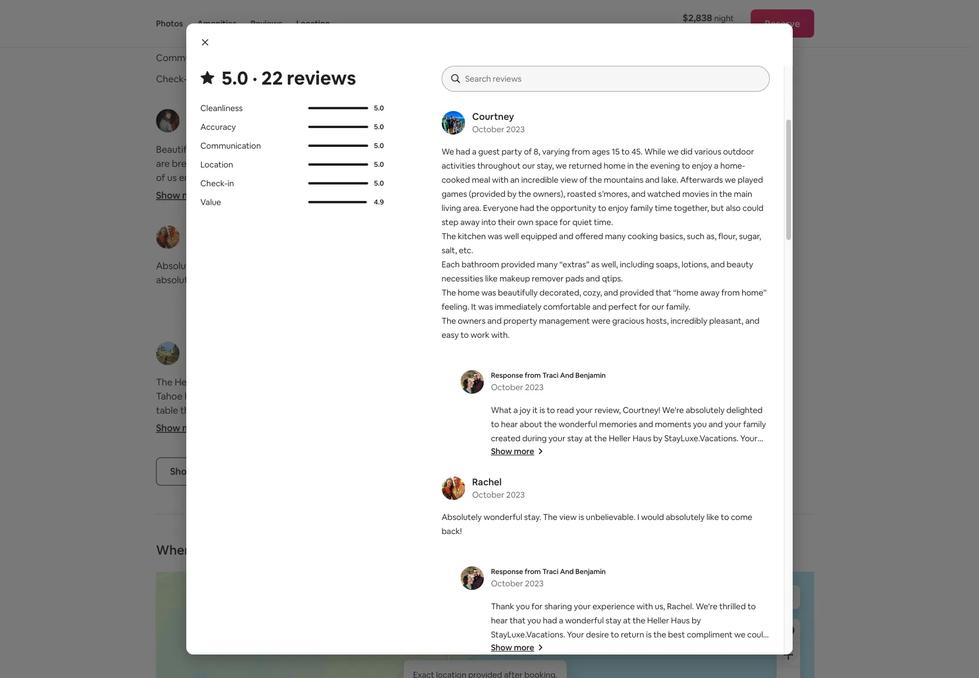 Task type: describe. For each thing, give the bounding box(es) containing it.
best
[[668, 629, 685, 640]]

could inside heller haus was amazing. first, the view is incredible. we'll never forget the iconic tahoe sunrises on the deck, or peaceful afternoons in the sun. second, the house was well stocked with everything we could ask for from kitchen equipment to beach towels. third, the team was very helpful scheduling boat rentals and other activities. we were worried that the location would be remote but we were able to get to both north or south lake tahoe without trouble. we can't wait to go back!
[[611, 418, 635, 430]]

kind!
[[265, 390, 285, 402]]

like down compliments
[[706, 512, 719, 522]]

we had a guest party of 8, varying from ages 15 to 45.  while we did various outdoor activities throughout our stay, we returned home in the evening to enjoy a home- cooked meal with an incredible view of the mountains and lake. afterwards we played games (provided by the owners), roasted s'mores, and watched movies in the main living area.  everyone had the opportunity to enjoy family time together, but also could step away into their own space for quiet time. the kitchen was well equipped and offered many cooking basics, such as, flour, sugar, salt, etc. each bathroom provided many "extras" as well, including soaps, lotions, and beauty necessities like makeup remover pads and qtips. the home was beautifully decorated, cozy, and provided that "home away from home" feeling.  it was immediately comfortable and perfect for our family. the owners and property management were gracious hosts, incredibly pleasant, and easy to work with.
[[442, 146, 767, 340]]

family inside we had a guest party of 8, varying from ages 15 to 45.  while we did various outdoor activities throughout our stay, we returned home in the evening to enjoy a home-cooked meal with an incredible view of the mountains and lake. afterwards we played games (provided by the owners), roasted s'mores, and watched movies in the main living area.  everyone had the opportunity to enjoy family time together, but also could step away into their own space for quiet time. the kitchen was well equipped and offered many cooking basics, such as, flour, sugar, salt, etc. each bathroom provided many "extras" as well, including soaps, lotions, and beauty necessities like makeup remover pads and qtips. the home was beautifully decorated, cozy, and provided that "home away from home" feeling.  it was immediately comfortable and perfect for our family. the owners and property management were gracious hosts, incredibly pleasant, and easy to work with.
[[581, 228, 607, 240]]

kitchen for we had a guest party of 8, varying from ages 15 to 45.  while we did various outdoor activities throughout our stay, we returned home in the evening to enjoy a home- cooked meal with an incredible view of the mountains and lake. afterwards we played games (provided by the owners), roasted s'mores, and watched movies in the main living area.  everyone had the opportunity to enjoy family time together, but also could step away into their own space for quiet time.
[[458, 231, 486, 242]]

0 vertical spatial check-
[[156, 73, 187, 85]]

just
[[647, 288, 663, 300]]

place down highly
[[529, 485, 553, 497]]

1 horizontal spatial group
[[579, 344, 605, 356]]

lotions, for we had a guest party of 8, varying from ages 15 to 45.  while we did various outdoor activities throughout our stay, we returned home in the evening to enjoy a home-cooked meal with an incredible view of the mountains and lake. afterwards we played games (provided by the owners), roasted s'mores, and watched movies in the main living area.  everyone had the opportunity to enjoy family time together, but also could step away into their own space for quiet time.
[[519, 298, 550, 311]]

but inside we had a guest party of 8, varying from ages 15 to 45.  while we did various outdoor activities throughout our stay, we returned home in the evening to enjoy a home-cooked meal with an incredible view of the mountains and lake. afterwards we played games (provided by the owners), roasted s'mores, and watched movies in the main living area.  everyone had the opportunity to enjoy family time together, but also could step away into their own space for quiet time. the kitchen was well equipped and offered many cooking basics, such as, flour, sugar, salt, etc. each bathroom provided many "extras" as well, including soaps, lotions, and beauty necessities like makeup remover pads and qtips. the home was beautifully decorated, cozy, and provided that "home away from home" feeling.  it was immediately comfortable and perfect for our family. the owners and property management were gracious hosts, incredibly pleasant, and easy to work with.
[[673, 228, 688, 240]]

is down the appreciated.
[[578, 512, 584, 522]]

incredibly for we had a guest party of 8, varying from ages 15 to 45.  while we did various outdoor activities throughout our stay, we returned home in the evening to enjoy a home- cooked meal with an incredible view of the mountains and lake. afterwards we played games (provided by the owners), roasted s'mores, and watched movies in the main living area.  everyone had the opportunity to enjoy family time together, but also could step away into their own space for quiet time. the kitchen was well equipped and offered many cooking basics, such as, flour, sugar, salt, etc. each bathroom provided many "extras" as well, including soaps, lotions, and beauty necessities like makeup remover pads and qtips. the home was beautifully decorated, cozy, and provided that "home away from home" feeling.  it was immediately comfortable and perfect for our family. the owners and property management were gracious hosts, incredibly pleasant, and easy to work with.
[[670, 316, 707, 326]]

0 horizontal spatial which
[[490, 316, 515, 328]]

comfortable inside my group really enjoyed our stay at heller haus. we wanted a place to get some rest and relaxation in-between our plans at lake tahoe and their place provided just that. we cooked our own lunches and dinner, making use of the available amenities, which were extremely generous and plentiful. the sauna room wasn't something we thought we would use but it turned out to be perfect for my group to relax and catch up on life. the location was very quiet and private, with the most amazing views of lake tahoe, which were also visible from the panoramic windows next to the dining table. each room felt very thoughtfully laid out, with nothing seeming missing or out of place. the beds were extremely comfortable and clean. overall, we really hope to come back to heller haus in the future. the hosts were very responsive and helpful, also contacting us to help plan our stay and accommodate our needs. highly recommend this to anyone looking for a quiet, stunning place to retreat to while in tahoe.
[[640, 415, 694, 427]]

list containing kohmel
[[151, 108, 819, 557]]

felt inside my group really enjoyed our stay at heller haus. we wanted a place to get some rest and relaxation in-between our plans at lake tahoe and their place provided just that. we cooked our own lunches and dinner, making use of the available amenities, which were extremely generous and plentiful. the sauna room wasn't something we thought we would use but it turned out to be perfect for my group to relax and catch up on life. the location was very quiet and private, with the most amazing views of lake tahoe, which were also visible from the panoramic windows next to the dining table. each room felt very thoughtfully laid out, with nothing seeming missing or out of place. the beds were extremely comfortable and clean. overall, we really hope to come back to heller haus in the future. the hosts were very responsive and helpful, also contacting us to help plan our stay and accommodate our needs. highly recommend this to anyone looking for a quiet, stunning place to retreat to while in tahoe.
[[731, 387, 746, 399]]

haus inside the heller haus has the most stunning views you'll find in a tahoe home! it's one of a kind! the doors next to the dining table that open up to the deck and view make it even better to enjoy the scenery. there are too many wonderful things to name with the house but i will try! we absolutely loved the current but rustic decor. it is so cozy and inviting. the furniture not only looked great but it was also comfortable. the towels and linens are very soft and nice as well. we loved having spices and oils, various pantry items and coffee on hand. one of our favorite touches was walking in to a beautifully set table. we had everything we needed and actually had a hard time leaving the house! we cannot wait to visit again some time!
[[202, 376, 223, 388]]

at inside what a joy it is to read your review, courtney! we're absolutely delighted to hear about the wonderful memories and moments you and your family created during your stay at the heller haus by stayluxe.vacations. your description of your family enjoying the property's amenities and creating beautiful memories is exactly what we aim for. it's wonderful to hear that our home felt like your "home away from home." your compliments about our team are much appreciated. we look forward to the opportunity to host you again in the future!
[[585, 433, 592, 444]]

my
[[490, 260, 503, 272]]

was down pantry
[[256, 503, 273, 515]]

was down lunches
[[535, 327, 552, 339]]

place down my
[[490, 274, 513, 286]]

movies for we had a guest party of 8, varying from ages 15 to 45.  while we did various outdoor activities throughout our stay, we returned home in the evening to enjoy a home-cooked meal with an incredible view of the mountains and lake. afterwards we played games (provided by the owners), roasted s'mores, and watched movies in the main living area.  everyone had the opportunity to enjoy family time together, but also could step away into their own space for quiet time.
[[548, 214, 579, 226]]

were inside we had a guest party of 8, varying from ages 15 to 45.  while we did various outdoor activities throughout our stay, we returned home in the evening to enjoy a home-cooked meal with an incredible view of the mountains and lake. afterwards we played games (provided by the owners), roasted s'mores, and watched movies in the main living area.  everyone had the opportunity to enjoy family time together, but also could step away into their own space for quiet time. the kitchen was well equipped and offered many cooking basics, such as, flour, sugar, salt, etc. each bathroom provided many "extras" as well, including soaps, lotions, and beauty necessities like makeup remover pads and qtips. the home was beautifully decorated, cozy, and provided that "home away from home" feeling.  it was immediately comfortable and perfect for our family. the owners and property management were gracious hosts, incredibly pleasant, and easy to work with.
[[661, 369, 683, 381]]

owners), for we had a guest party of 8, varying from ages 15 to 45.  while we did various outdoor activities throughout our stay, we returned home in the evening to enjoy a home- cooked meal with an incredible view of the mountains and lake. afterwards we played games (provided by the owners), roasted s'mores, and watched movies in the main living area.  everyone had the opportunity to enjoy family time together, but also could step away into their own space for quiet time.
[[533, 189, 565, 199]]

had down courtney october 2023
[[506, 143, 523, 155]]

are down beautiful
[[156, 157, 170, 169]]

bohnna image
[[490, 225, 513, 249]]

kohmel october 2023
[[187, 108, 239, 132]]

0 vertical spatial cleanliness
[[156, 31, 204, 43]]

highly
[[520, 471, 547, 483]]

gracious for we had a guest party of 8, varying from ages 15 to 45.  while we did various outdoor activities throughout our stay, we returned home in the evening to enjoy a home- cooked meal with an incredible view of the mountains and lake. afterwards we played games (provided by the owners), roasted s'mores, and watched movies in the main living area.  everyone had the opportunity to enjoy family time together, but also could step away into their own space for quiet time. the kitchen was well equipped and offered many cooking basics, such as, flour, sugar, salt, etc. each bathroom provided many "extras" as well, including soaps, lotions, and beauty necessities like makeup remover pads and qtips. the home was beautifully decorated, cozy, and provided that "home away from home" feeling.  it was immediately comfortable and perfect for our family. the owners and property management were gracious hosts, incredibly pleasant, and easy to work with.
[[612, 316, 644, 326]]

had up 'leaving'
[[172, 531, 189, 543]]

home inside what a joy it is to read your review, courtney! we're absolutely delighted to hear about the wonderful memories and moments you and your family created during your stay at the heller haus by stayluxe.vacations. your description of your family enjoying the property's amenities and creating beautiful memories is exactly what we aim for. it's wonderful to hear that our home felt like your "home away from home." your compliments about our team are much appreciated. we look forward to the opportunity to host you again in the future!
[[505, 475, 527, 486]]

lake inside heller haus was amazing. first, the view is incredible. we'll never forget the iconic tahoe sunrises on the deck, or peaceful afternoons in the sun. second, the house was well stocked with everything we could ask for from kitchen equipment to beach towels. third, the team was very helpful scheduling boat rentals and other activities. we were worried that the location would be remote but we were able to get to both north or south lake tahoe without trouble. we can't wait to go back!
[[579, 475, 599, 487]]

property's
[[637, 447, 676, 458]]

immediately for we had a guest party of 8, varying from ages 15 to 45.  while we did various outdoor activities throughout our stay, we returned home in the evening to enjoy a home- cooked meal with an incredible view of the mountains and lake. afterwards we played games (provided by the owners), roasted s'mores, and watched movies in the main living area.  everyone had the opportunity to enjoy family time together, but also could step away into their own space for quiet time. the kitchen was well equipped and offered many cooking basics, such as, flour, sugar, salt, etc. each bathroom provided many "extras" as well, including soaps, lotions, and beauty necessities like makeup remover pads and qtips. the home was beautifully decorated, cozy, and provided that "home away from home" feeling.  it was immediately comfortable and perfect for our family. the owners and property management were gracious hosts, incredibly pleasant, and easy to work with.
[[495, 301, 541, 312]]

back! inside heller haus was amazing. first, the view is incredible. we'll never forget the iconic tahoe sunrises on the deck, or peaceful afternoons in the sun. second, the house was well stocked with everything we could ask for from kitchen equipment to beach towels. third, the team was very helpful scheduling boat rentals and other activities. we were worried that the location would be remote but we were able to get to both north or south lake tahoe without trouble. we can't wait to go back!
[[535, 489, 558, 501]]

nice
[[276, 475, 293, 487]]

serene
[[196, 143, 226, 155]]

haus inside my group really enjoyed our stay at heller haus. we wanted a place to get some rest and relaxation in-between our plans at lake tahoe and their place provided just that. we cooked our own lunches and dinner, making use of the available amenities, which were extremely generous and plentiful. the sauna room wasn't something we thought we would use but it turned out to be perfect for my group to relax and catch up on life. the location was very quiet and private, with the most amazing views of lake tahoe, which were also visible from the panoramic windows next to the dining table. each room felt very thoughtfully laid out, with nothing seeming missing or out of place. the beds were extremely comfortable and clean. overall, we really hope to come back to heller haus in the future. the hosts were very responsive and helpful, also contacting us to help plan our stay and accommodate our needs. highly recommend this to anyone looking for a quiet, stunning place to retreat to while in tahoe.
[[688, 429, 710, 441]]

many up 'between' at the right
[[677, 256, 700, 268]]

0 horizontal spatial so
[[156, 186, 166, 198]]

table. inside the heller haus has the most stunning views you'll find in a tahoe home! it's one of a kind! the doors next to the dining table that open up to the deck and view make it even better to enjoy the scenery. there are too many wonderful things to name with the house but i will try! we absolutely loved the current but rustic decor. it is so cozy and inviting. the furniture not only looked great but it was also comfortable. the towels and linens are very soft and nice as well. we loved having spices and oils, various pantry items and coffee on hand. one of our favorite touches was walking in to a beautifully set table. we had everything we needed and actually had a hard time leaving the house! we cannot wait to visit again some time!
[[156, 517, 180, 529]]

also inside we had a guest party of 8, varying from ages 15 to 45.  while we did various outdoor activities throughout our stay, we returned home in the evening to enjoy a home-cooked meal with an incredible view of the mountains and lake. afterwards we played games (provided by the owners), roasted s'mores, and watched movies in the main living area.  everyone had the opportunity to enjoy family time together, but also could step away into their own space for quiet time. the kitchen was well equipped and offered many cooking basics, such as, flour, sugar, salt, etc. each bathroom provided many "extras" as well, including soaps, lotions, and beauty necessities like makeup remover pads and qtips. the home was beautifully decorated, cozy, and provided that "home away from home" feeling.  it was immediately comfortable and perfect for our family. the owners and property management were gracious hosts, incredibly pleasant, and easy to work with.
[[690, 228, 707, 240]]

work for we had a guest party of 8, varying from ages 15 to 45.  while we did various outdoor activities throughout our stay, we returned home in the evening to enjoy a home-cooked meal with an incredible view of the mountains and lake. afterwards we played games (provided by the owners), roasted s'mores, and watched movies in the main living area.  everyone had the opportunity to enjoy family time together, but also could step away into their own space for quiet time. the kitchen was well equipped and offered many cooking basics, such as, flour, sugar, salt, etc. each bathroom provided many "extras" as well, including soaps, lotions, and beauty necessities like makeup remover pads and qtips. the home was beautifully decorated, cozy, and provided that "home away from home" feeling.  it was immediately comfortable and perfect for our family. the owners and property management were gracious hosts, incredibly pleasant, and easy to work with.
[[627, 383, 648, 395]]

home" for we had a guest party of 8, varying from ages 15 to 45.  while we did various outdoor activities throughout our stay, we returned home in the evening to enjoy a home- cooked meal with an incredible view of the mountains and lake. afterwards we played games (provided by the owners), roasted s'mores, and watched movies in the main living area.  everyone had the opportunity to enjoy family time together, but also could step away into their own space for quiet time. the kitchen was well equipped and offered many cooking basics, such as, flour, sugar, salt, etc. each bathroom provided many "extras" as well, including soaps, lotions, and beauty necessities like makeup remover pads and qtips. the home was beautifully decorated, cozy, and provided that "home away from home" feeling.  it was immediately comfortable and perfect for our family. the owners and property management were gracious hosts, incredibly pleasant, and easy to work with.
[[742, 287, 767, 298]]

1 horizontal spatial i
[[380, 260, 382, 272]]

0 vertical spatial come
[[230, 274, 255, 286]]

living for we had a guest party of 8, varying from ages 15 to 45.  while we did various outdoor activities throughout our stay, we returned home in the evening to enjoy a home-cooked meal with an incredible view of the mountains and lake. afterwards we played games (provided by the owners), roasted s'mores, and watched movies in the main living area.  everyone had the opportunity to enjoy family time together, but also could step away into their own space for quiet time.
[[630, 214, 652, 226]]

items
[[285, 489, 309, 501]]

read
[[557, 405, 574, 415]]

many up 'making' in the right top of the page
[[599, 284, 622, 296]]

traci for rachel
[[542, 567, 559, 576]]

one
[[399, 489, 417, 501]]

cleanliness inside 5.0 · 22 reviews dialog
[[200, 103, 243, 113]]

show for thank you for sharing your experience with us, rachel. we're thrilled to hear that you had a wonderful stay at the heller haus by stayluxe.vacations. your desire to return is the best compliment we could receive, and we'd be delighted to welcome you back anytime!
[[491, 642, 512, 653]]

0 vertical spatial memories
[[599, 419, 637, 430]]

had inside thank you for sharing your experience with us, rachel. we're thrilled to hear that you had a wonderful stay at the heller haus by stayluxe.vacations. your desire to return is the best compliment we could receive, and we'd be delighted to welcome you back anytime!
[[543, 615, 557, 626]]

had up bohnna
[[520, 203, 534, 213]]

their for we had a guest party of 8, varying from ages 15 to 45.  while we did various outdoor activities throughout our stay, we returned home in the evening to enjoy a home- cooked meal with an incredible view of the mountains and lake. afterwards we played games (provided by the owners), roasted s'mores, and watched movies in the main living area.  everyone had the opportunity to enjoy family time together, but also could step away into their own space for quiet time.
[[498, 217, 516, 227]]

my group really enjoyed our stay at heller haus. we wanted a place to get some rest and relaxation in-between our plans at lake tahoe and their place provided just that. we cooked our own lunches and dinner, making use of the available amenities, which were extremely generous and plentiful. the sauna room wasn't something we thought we would use but it turned out to be perfect for my group to relax and catch up on life. the location was very quiet and private, with the most amazing views of lake tahoe, which were also visible from the panoramic windows next to the dining table. each room felt very thoughtfully laid out, with nothing seeming missing or out of place. the beds were extremely comfortable and clean. overall, we really hope to come back to heller haus in the future. the hosts were very responsive and helpful, also contacting us to help plan our stay and accommodate our needs. highly recommend this to anyone looking for a quiet, stunning place to retreat to while in tahoe.
[[490, 260, 758, 497]]

stunning inside the heller haus has the most stunning views you'll find in a tahoe home! it's one of a kind! the doors next to the dining table that open up to the deck and view make it even better to enjoy the scenery. there are too many wonderful things to name with the house but i will try! we absolutely loved the current but rustic decor. it is so cozy and inviting. the furniture not only looked great but it was also comfortable. the towels and linens are very soft and nice as well. we loved having spices and oils, various pantry items and coffee on hand. one of our favorite touches was walking in to a beautifully set table. we had everything we needed and actually had a hard time leaving the house! we cannot wait to visit again some time!
[[283, 376, 321, 388]]

at up relaxation
[[631, 260, 639, 272]]

0 horizontal spatial unbelievable.
[[321, 260, 378, 272]]

would down loved
[[384, 260, 410, 272]]

will
[[269, 432, 283, 445]]

1 vertical spatial your
[[673, 475, 690, 486]]

very inside the heller haus has the most stunning views you'll find in a tahoe home! it's one of a kind! the doors next to the dining table that open up to the deck and view make it even better to enjoy the scenery. there are too many wonderful things to name with the house but i will try! we absolutely loved the current but rustic decor. it is so cozy and inviting. the furniture not only looked great but it was also comfortable. the towels and linens are very soft and nice as well. we loved having spices and oils, various pantry items and coffee on hand. one of our favorite touches was walking in to a beautifully set table. we had everything we needed and actually had a hard time leaving the house! we cannot wait to visit again some time!
[[217, 475, 236, 487]]

0 horizontal spatial rachel
[[187, 224, 216, 236]]

hike
[[350, 186, 368, 198]]

evening for we had a guest party of 8, varying from ages 15 to 45.  while we did various outdoor activities throughout our stay, we returned home in the evening to enjoy a home- cooked meal with an incredible view of the mountains and lake. afterwards we played games (provided by the owners), roasted s'mores, and watched movies in the main living area.  everyone had the opportunity to enjoy family time together, but also could step away into their own space for quiet time.
[[650, 160, 680, 171]]

did for we had a guest party of 8, varying from ages 15 to 45.  while we did various outdoor activities throughout our stay, we returned home in the evening to enjoy a home- cooked meal with an incredible view of the mountains and lake. afterwards we played games (provided by the owners), roasted s'mores, and watched movies in the main living area.  everyone had the opportunity to enjoy family time together, but also could step away into their own space for quiet time.
[[681, 146, 693, 157]]

public
[[707, 593, 731, 604]]

time. for we had a guest party of 8, varying from ages 15 to 45.  while we did various outdoor activities throughout our stay, we returned home in the evening to enjoy a home- cooked meal with an incredible view of the mountains and lake. afterwards we played games (provided by the owners), roasted s'mores, and watched movies in the main living area.  everyone had the opportunity to enjoy family time together, but also could step away into their own space for quiet time.
[[594, 217, 613, 227]]

were left provided.
[[156, 228, 178, 240]]

an for we had a guest party of 8, varying from ages 15 to 45.  while we did various outdoor activities throughout our stay, we returned home in the evening to enjoy a home-cooked meal with an incredible view of the mountains and lake. afterwards we played games (provided by the owners), roasted s'mores, and watched movies in the main living area.  everyone had the opportunity to enjoy family time together, but also could step away into their own space for quiet time. the kitchen was well equipped and offered many cooking basics, such as, flour, sugar, salt, etc. each bathroom provided many "extras" as well, including soaps, lotions, and beauty necessities like makeup remover pads and qtips. the home was beautifully decorated, cozy, and provided that "home away from home" feeling.  it was immediately comfortable and perfect for our family. the owners and property management were gracious hosts, incredibly pleasant, and easy to work with.
[[511, 186, 521, 198]]

heller up in-
[[641, 260, 667, 272]]

away inside what a joy it is to read your review, courtney! we're absolutely delighted to hear about the wonderful memories and moments you and your family created during your stay at the heller haus by stayluxe.vacations. your description of your family enjoying the property's amenities and creating beautiful memories is exactly what we aim for. it's wonderful to hear that our home felt like your "home away from home." your compliments about our team are much appreciated. we look forward to the opportunity to host you again in the future!
[[603, 475, 623, 486]]

view inside the we had a guest party of 8, varying from ages 15 to 45.  while we did various outdoor activities throughout our stay, we returned home in the evening to enjoy a home- cooked meal with an incredible view of the mountains and lake. afterwards we played games (provided by the owners), roasted s'mores, and watched movies in the main living area.  everyone had the opportunity to enjoy family time together, but also could step away into their own space for quiet time. the kitchen was well equipped and offered many cooking basics, such as, flour, sugar, salt, etc. each bathroom provided many "extras" as well, including soaps, lotions, and beauty necessities like makeup remover pads and qtips. the home was beautifully decorated, cozy, and provided that "home away from home" feeling.  it was immediately comfortable and perfect for our family. the owners and property management were gracious hosts, incredibly pleasant, and easy to work with.
[[560, 175, 578, 185]]

lake up iconic
[[566, 373, 586, 385]]

cozy, for we had a guest party of 8, varying from ages 15 to 45.  while we did various outdoor activities throughout our stay, we returned home in the evening to enjoy a home- cooked meal with an incredible view of the mountains and lake. afterwards we played games (provided by the owners), roasted s'mores, and watched movies in the main living area.  everyone had the opportunity to enjoy family time together, but also could step away into their own space for quiet time. the kitchen was well equipped and offered many cooking basics, such as, flour, sugar, salt, etc. each bathroom provided many "extras" as well, including soaps, lotions, and beauty necessities like makeup remover pads and qtips. the home was beautifully decorated, cozy, and provided that "home away from home" feeling.  it was immediately comfortable and perfect for our family. the owners and property management were gracious hosts, incredibly pleasant, and easy to work with.
[[583, 287, 602, 298]]

1 vertical spatial you'll
[[199, 542, 231, 559]]

next inside my group really enjoyed our stay at heller haus. we wanted a place to get some rest and relaxation in-between our plans at lake tahoe and their place provided just that. we cooked our own lunches and dinner, making use of the available amenities, which were extremely generous and plentiful. the sauna room wasn't something we thought we would use but it turned out to be perfect for my group to relax and catch up on life. the location was very quiet and private, with the most amazing views of lake tahoe, which were also visible from the panoramic windows next to the dining table. each room felt very thoughtfully laid out, with nothing seeming missing or out of place. the beds were extremely comfortable and clean. overall, we really hope to come back to heller haus in the future. the hosts were very responsive and helpful, also contacting us to help plan our stay and accommodate our needs. highly recommend this to anyone looking for a quiet, stunning place to retreat to while in tahoe.
[[578, 387, 598, 399]]

0 horizontal spatial about
[[520, 419, 542, 430]]

too
[[290, 418, 306, 430]]

many up relaxation
[[605, 231, 626, 242]]

0 horizontal spatial group
[[505, 260, 531, 272]]

beauty for we had a guest party of 8, varying from ages 15 to 45.  while we did various outdoor activities throughout our stay, we returned home in the evening to enjoy a home-cooked meal with an incredible view of the mountains and lake. afterwards we played games (provided by the owners), roasted s'mores, and watched movies in the main living area.  everyone had the opportunity to enjoy family time together, but also could step away into their own space for quiet time.
[[571, 298, 601, 311]]

is right joy
[[539, 405, 545, 415]]

your up helpful
[[725, 419, 741, 430]]

are down looked at the bottom left of the page
[[201, 475, 215, 487]]

22 for ·
[[261, 65, 283, 90]]

played for we had a guest party of 8, varying from ages 15 to 45.  while we did various outdoor activities throughout our stay, we returned home in the evening to enjoy a home- cooked meal with an incredible view of the mountains and lake. afterwards we played games (provided by the owners), roasted s'mores, and watched movies in the main living area.  everyone had the opportunity to enjoy family time together, but also could step away into their own space for quiet time.
[[738, 175, 763, 185]]

like down provided.
[[202, 274, 217, 286]]

beach
[[551, 432, 578, 445]]

each inside my group really enjoyed our stay at heller haus. we wanted a place to get some rest and relaxation in-between our plans at lake tahoe and their place provided just that. we cooked our own lunches and dinner, making use of the available amenities, which were extremely generous and plentiful. the sauna room wasn't something we thought we would use but it turned out to be perfect for my group to relax and catch up on life. the location was very quiet and private, with the most amazing views of lake tahoe, which were also visible from the panoramic windows next to the dining table. each room felt very thoughtfully laid out, with nothing seeming missing or out of place. the beds were extremely comfortable and clean. overall, we really hope to come back to heller haus in the future. the hosts were very responsive and helpful, also contacting us to help plan our stay and accommodate our needs. highly recommend this to anyone looking for a quiet, stunning place to retreat to while in tahoe.
[[683, 387, 704, 399]]

for up tahoe, at bottom
[[599, 355, 612, 367]]

kohmel image
[[156, 109, 180, 132]]

absolutely down provided.
[[156, 274, 200, 286]]

family. for we had a guest party of 8, varying from ages 15 to 45.  while we did various outdoor activities throughout our stay, we returned home in the evening to enjoy a home-cooked meal with an incredible view of the mountains and lake. afterwards we played games (provided by the owners), roasted s'mores, and watched movies in the main living area.  everyone had the opportunity to enjoy family time together, but also could step away into their own space for quiet time. the kitchen was well equipped and offered many cooking basics, such as, flour, sugar, salt, etc. each bathroom provided many "extras" as well, including soaps, lotions, and beauty necessities like makeup remover pads and qtips. the home was beautifully decorated, cozy, and provided that "home away from home" feeling.  it was immediately comfortable and perfect for our family. the owners and property management were gracious hosts, incredibly pleasant, and easy to work with.
[[630, 355, 658, 367]]

etc. for we had a guest party of 8, varying from ages 15 to 45.  while we did various outdoor activities throughout our stay, we returned home in the evening to enjoy a home- cooked meal with an incredible view of the mountains and lake. afterwards we played games (provided by the owners), roasted s'mores, and watched movies in the main living area.  everyone had the opportunity to enjoy family time together, but also could step away into their own space for quiet time.
[[459, 245, 473, 256]]

kohmel image
[[156, 109, 180, 132]]

come inside 5.0 · 22 reviews dialog
[[731, 512, 752, 522]]

at right plans
[[745, 274, 754, 286]]

had down courtney image
[[456, 146, 470, 157]]

more for beautiful serene home in a very peaceful location. the views are breathtaking from every room. as a large group- each one of us enjoyed thoroughly. recommend to bring your own food so you don't have to really go out. sugar pine hike nearby is amazing and so is emerald bay. restaurants are 35 mins away in south lake tahoe. hosts were very responsive. all essentials were provided. can't recommend this place enough. loved it. thank you for our wonderful stay.
[[182, 189, 206, 201]]

our inside the heller haus has the most stunning views you'll find in a tahoe home! it's one of a kind! the doors next to the dining table that open up to the deck and view make it even better to enjoy the scenery. there are too many wonderful things to name with the house but i will try! we absolutely loved the current but rustic decor. it is so cozy and inviting. the furniture not only looked great but it was also comfortable. the towels and linens are very soft and nice as well. we loved having spices and oils, various pantry items and coffee on hand. one of our favorite touches was walking in to a beautifully set table. we had everything we needed and actually had a hard time leaving the house! we cannot wait to visit again some time!
[[167, 503, 182, 515]]

0 horizontal spatial use
[[629, 302, 644, 314]]

hosts, for we had a guest party of 8, varying from ages 15 to 45.  while we did various outdoor activities throughout our stay, we returned home in the evening to enjoy a home- cooked meal with an incredible view of the mountains and lake. afterwards we played games (provided by the owners), roasted s'mores, and watched movies in the main living area.  everyone had the opportunity to enjoy family time together, but also could step away into their own space for quiet time. the kitchen was well equipped and offered many cooking basics, such as, flour, sugar, salt, etc. each bathroom provided many "extras" as well, including soaps, lotions, and beauty necessities like makeup remover pads and qtips. the home was beautifully decorated, cozy, and provided that "home away from home" feeling.  it was immediately comfortable and perfect for our family. the owners and property management were gracious hosts, incredibly pleasant, and easy to work with.
[[646, 316, 669, 326]]

you down missing
[[693, 419, 707, 430]]

go inside beautiful serene home in a very peaceful location. the views are breathtaking from every room. as a large group- each one of us enjoyed thoroughly. recommend to bring your own food so you don't have to really go out. sugar pine hike nearby is amazing and so is emerald bay. restaurants are 35 mins away in south lake tahoe. hosts were very responsive. all essentials were provided. can't recommend this place enough. loved it. thank you for our wonderful stay.
[[270, 186, 281, 198]]

0 vertical spatial back!
[[257, 274, 280, 286]]

is down rentals
[[566, 461, 572, 472]]

show for we had a guest party of 8, varying from ages 15 to 45.  while we did various outdoor activities throughout our stay, we returned home in the evening to enjoy a home-cooked meal with an incredible view of the mountains and lake. afterwards we played games (provided by the owners), roasted s'mores, and watched movies in the main living area.  everyone had the opportunity to enjoy family time together, but also could step away into their own space for quiet time.
[[490, 189, 514, 201]]

with inside the we had a guest party of 8, varying from ages 15 to 45.  while we did various outdoor activities throughout our stay, we returned home in the evening to enjoy a home- cooked meal with an incredible view of the mountains and lake. afterwards we played games (provided by the owners), roasted s'mores, and watched movies in the main living area.  everyone had the opportunity to enjoy family time together, but also could step away into their own space for quiet time. the kitchen was well equipped and offered many cooking basics, such as, flour, sugar, salt, etc. each bathroom provided many "extras" as well, including soaps, lotions, and beauty necessities like makeup remover pads and qtips. the home was beautifully decorated, cozy, and provided that "home away from home" feeling.  it was immediately comfortable and perfect for our family. the owners and property management were gracious hosts, incredibly pleasant, and easy to work with.
[[492, 175, 508, 185]]

delighted inside thank you for sharing your experience with us, rachel. we're thrilled to hear that you had a wonderful stay at the heller haus by stayluxe.vacations. your desire to return is the best compliment we could receive, and we'd be delighted to welcome you back anytime!
[[570, 643, 606, 654]]

were up trouble.
[[671, 461, 692, 473]]

recommend inside my group really enjoyed our stay at heller haus. we wanted a place to get some rest and relaxation in-between our plans at lake tahoe and their place provided just that. we cooked our own lunches and dinner, making use of the available amenities, which were extremely generous and plentiful. the sauna room wasn't something we thought we would use but it turned out to be perfect for my group to relax and catch up on life. the location was very quiet and private, with the most amazing views of lake tahoe, which were also visible from the panoramic windows next to the dining table. each room felt very thoughtfully laid out, with nothing seeming missing or out of place. the beds were extremely comfortable and clean. overall, we really hope to come back to heller haus in the future. the hosts were very responsive and helpful, also contacting us to help plan our stay and accommodate our needs. highly recommend this to anyone looking for a quiet, stunning place to retreat to while in tahoe.
[[550, 471, 603, 483]]

looking
[[667, 471, 699, 483]]

as inside the heller haus has the most stunning views you'll find in a tahoe home! it's one of a kind! the doors next to the dining table that open up to the deck and view make it even better to enjoy the scenery. there are too many wonderful things to name with the house but i will try! we absolutely loved the current but rustic decor. it is so cozy and inviting. the furniture not only looked great but it was also comfortable. the towels and linens are very soft and nice as well. we loved having spices and oils, various pantry items and coffee on hand. one of our favorite touches was walking in to a beautifully set table. we had everything we needed and actually had a hard time leaving the house! we cannot wait to visit again some time!
[[296, 475, 305, 487]]

kitchen inside heller haus was amazing. first, the view is incredible. we'll never forget the iconic tahoe sunrises on the deck, or peaceful afternoons in the sun. second, the house was well stocked with everything we could ask for from kitchen equipment to beach towels. third, the team was very helpful scheduling boat rentals and other activities. we were worried that the location would be remote but we were able to get to both north or south lake tahoe without trouble. we can't wait to go back!
[[691, 418, 724, 430]]

night
[[714, 13, 734, 23]]

were down bay.
[[273, 214, 294, 226]]

2 vertical spatial really
[[539, 429, 562, 441]]

0 horizontal spatial room
[[706, 387, 729, 399]]

future.
[[490, 443, 519, 455]]

pine
[[329, 186, 348, 198]]

0 vertical spatial communication
[[156, 52, 225, 64]]

is down the responsive.
[[312, 260, 319, 272]]

very down restaurants
[[296, 214, 315, 226]]

from inside my group really enjoyed our stay at heller haus. we wanted a place to get some rest and relaxation in-between our plans at lake tahoe and their place provided just that. we cooked our own lunches and dinner, making use of the available amenities, which were extremely generous and plentiful. the sauna room wasn't something we thought we would use but it turned out to be perfect for my group to relax and catch up on life. the location was very quiet and private, with the most amazing views of lake tahoe, which were also visible from the panoramic windows next to the dining table. each room felt very thoughtfully laid out, with nothing seeming missing or out of place. the beds were extremely comfortable and clean. overall, we really hope to come back to heller haus in the future. the hosts were very responsive and helpful, also contacting us to help plan our stay and accommodate our needs. highly recommend this to anyone looking for a quiet, stunning place to retreat to while in tahoe.
[[718, 373, 739, 385]]

0 vertical spatial your
[[740, 433, 757, 444]]

like inside the we had a guest party of 8, varying from ages 15 to 45.  while we did various outdoor activities throughout our stay, we returned home in the evening to enjoy a home- cooked meal with an incredible view of the mountains and lake. afterwards we played games (provided by the owners), roasted s'mores, and watched movies in the main living area.  everyone had the opportunity to enjoy family time together, but also could step away into their own space for quiet time. the kitchen was well equipped and offered many cooking basics, such as, flour, sugar, salt, etc. each bathroom provided many "extras" as well, including soaps, lotions, and beauty necessities like makeup remover pads and qtips. the home was beautifully decorated, cozy, and provided that "home away from home" feeling.  it was immediately comfortable and perfect for our family. the owners and property management were gracious hosts, incredibly pleasant, and easy to work with.
[[485, 273, 498, 284]]

show for beautiful serene home in a very peaceful location. the views are breathtaking from every room. as a large group- each one of us enjoyed thoroughly. recommend to bring your own food so you don't have to really go out. sugar pine hike nearby is amazing and so is emerald bay. restaurants are 35 mins away in south lake tahoe. hosts were very responsive. all essentials were provided. can't recommend this place enough. loved it. thank you for our wonderful stay.
[[156, 189, 180, 201]]

more for my group really enjoyed our stay at heller haus. we wanted a place to get some rest and relaxation in-between our plans at lake tahoe and their place provided just that. we cooked our own lunches and dinner, making use of the available amenities, which were extremely generous and plentiful. the sauna room wasn't something we thought we would use but it turned out to be perfect for my group to relax and catch up on life.
[[516, 306, 539, 318]]

accuracy
[[200, 122, 236, 132]]

oils,
[[204, 489, 220, 501]]

also left visible
[[670, 373, 687, 385]]

you left don't
[[168, 186, 184, 198]]

it inside what a joy it is to read your review, courtney! we're absolutely delighted to hear about the wonderful memories and moments you and your family created during your stay at the heller haus by stayluxe.vacations. your description of your family enjoying the property's amenities and creating beautiful memories is exactly what we aim for. it's wonderful to hear that our home felt like your "home away from home." your compliments about our team are much appreciated. we look forward to the opportunity to host you again in the future!
[[532, 405, 538, 415]]

wait inside heller haus was amazing. first, the view is incredible. we'll never forget the iconic tahoe sunrises on the deck, or peaceful afternoons in the sun. second, the house was well stocked with everything we could ask for from kitchen equipment to beach towels. third, the team was very helpful scheduling boat rentals and other activities. we were worried that the location would be remote but we were able to get to both north or south lake tahoe without trouble. we can't wait to go back!
[[490, 489, 508, 501]]

actually
[[308, 531, 342, 543]]

essentials
[[381, 214, 423, 226]]

creating
[[733, 447, 764, 458]]

opportunity for we had a guest party of 8, varying from ages 15 to 45.  while we did various outdoor activities throughout our stay, we returned home in the evening to enjoy a home- cooked meal with an incredible view of the mountains and lake. afterwards we played games (provided by the owners), roasted s'mores, and watched movies in the main living area.  everyone had the opportunity to enjoy family time together, but also could step away into their own space for quiet time.
[[551, 203, 596, 213]]

0 vertical spatial loved
[[365, 432, 388, 445]]

reserve button
[[751, 9, 814, 38]]

north
[[512, 475, 538, 487]]

rachel image
[[442, 477, 465, 500]]

etc. for we had a guest party of 8, varying from ages 15 to 45.  while we did various outdoor activities throughout our stay, we returned home in the evening to enjoy a home-cooked meal with an incredible view of the mountains and lake. afterwards we played games (provided by the owners), roasted s'mores, and watched movies in the main living area.  everyone had the opportunity to enjoy family time together, but also could step away into their own space for quiet time.
[[628, 270, 644, 282]]

step for we had a guest party of 8, varying from ages 15 to 45.  while we did various outdoor activities throughout our stay, we returned home in the evening to enjoy a home- cooked meal with an incredible view of the mountains and lake. afterwards we played games (provided by the owners), roasted s'mores, and watched movies in the main living area.  everyone had the opportunity to enjoy family time together, but also could step away into their own space for quiet time.
[[442, 217, 458, 227]]

that inside we had a guest party of 8, varying from ages 15 to 45.  while we did various outdoor activities throughout our stay, we returned home in the evening to enjoy a home-cooked meal with an incredible view of the mountains and lake. afterwards we played games (provided by the owners), roasted s'mores, and watched movies in the main living area.  everyone had the opportunity to enjoy family time together, but also could step away into their own space for quiet time. the kitchen was well equipped and offered many cooking basics, such as, flour, sugar, salt, etc. each bathroom provided many "extras" as well, including soaps, lotions, and beauty necessities like makeup remover pads and qtips. the home was beautifully decorated, cozy, and provided that "home away from home" feeling.  it was immediately comfortable and perfect for our family. the owners and property management were gracious hosts, incredibly pleasant, and easy to work with.
[[734, 327, 752, 339]]

amenities,
[[713, 302, 757, 314]]

wonderful inside thank you for sharing your experience with us, rachel. we're thrilled to hear that you had a wonderful stay at the heller haus by stayluxe.vacations. your desire to return is the best compliment we could receive, and we'd be delighted to welcome you back anytime!
[[565, 615, 604, 626]]

place up dinner,
[[581, 288, 605, 300]]

22 for all
[[208, 465, 219, 477]]

0 horizontal spatial memories
[[526, 461, 564, 472]]

heller inside thank you for sharing your experience with us, rachel. we're thrilled to hear that you had a wonderful stay at the heller haus by stayluxe.vacations. your desire to return is the best compliment we could receive, and we'd be delighted to welcome you back anytime!
[[647, 615, 669, 626]]

flour, for we had a guest party of 8, varying from ages 15 to 45.  while we did various outdoor activities throughout our stay, we returned home in the evening to enjoy a home-cooked meal with an incredible view of the mountains and lake. afterwards we played games (provided by the owners), roasted s'mores, and watched movies in the main living area.  everyone had the opportunity to enjoy family time together, but also could step away into their own space for quiet time.
[[557, 270, 578, 282]]

leaving
[[156, 545, 187, 557]]

1 horizontal spatial room
[[733, 316, 756, 328]]

was up my
[[488, 231, 502, 242]]

was up wasn't
[[478, 301, 493, 312]]

main for we had a guest party of 8, varying from ages 15 to 45.  while we did various outdoor activities throughout our stay, we returned home in the evening to enjoy a home- cooked meal with an incredible view of the mountains and lake. afterwards we played games (provided by the owners), roasted s'mores, and watched movies in the main living area.  everyone had the opportunity to enjoy family time together, but also could step away into their own space for quiet time.
[[734, 189, 752, 199]]

it.
[[412, 228, 420, 240]]

very up stocked
[[490, 401, 509, 413]]

location inside heller haus was amazing. first, the view is incredible. we'll never forget the iconic tahoe sunrises on the deck, or peaceful afternoons in the sun. second, the house was well stocked with everything we could ask for from kitchen equipment to beach towels. third, the team was very helpful scheduling boat rentals and other activities. we were worried that the location would be remote but we were able to get to both north or south lake tahoe without trouble. we can't wait to go back!
[[527, 461, 561, 473]]

i inside the heller haus has the most stunning views you'll find in a tahoe home! it's one of a kind! the doors next to the dining table that open up to the deck and view make it even better to enjoy the scenery. there are too many wonderful things to name with the house but i will try! we absolutely loved the current but rustic decor. it is so cozy and inviting. the furniture not only looked great but it was also comfortable. the towels and linens are very soft and nice as well. we loved having spices and oils, various pantry items and coffee on hand. one of our favorite touches was walking in to a beautifully set table. we had everything we needed and actually had a hard time leaving the house! we cannot wait to visit again some time!
[[265, 432, 267, 445]]

1 vertical spatial hear
[[729, 461, 746, 472]]

you down provided.
[[185, 242, 200, 254]]

we inside what a joy it is to read your review, courtney! we're absolutely delighted to hear about the wonderful memories and moments you and your family created during your stay at the heller haus by stayluxe.vacations. your description of your family enjoying the property's amenities and creating beautiful memories is exactly what we aim for. it's wonderful to hear that our home felt like your "home away from home." your compliments about our team are much appreciated. we look forward to the opportunity to host you again in the future!
[[614, 490, 626, 500]]

and inside thank you for sharing your experience with us, rachel. we're thrilled to hear that you had a wonderful stay at the heller haus by stayluxe.vacations. your desire to return is the best compliment we could receive, and we'd be delighted to welcome you back anytime!
[[522, 643, 536, 654]]

hope
[[564, 429, 586, 441]]

1 horizontal spatial or
[[710, 390, 720, 402]]

recommend
[[266, 172, 322, 184]]

"home
[[577, 475, 601, 486]]

amenities button
[[197, 0, 237, 47]]

absolutely inside the heller haus has the most stunning views you'll find in a tahoe home! it's one of a kind! the doors next to the dining table that open up to the deck and view make it even better to enjoy the scenery. there are too many wonderful things to name with the house but i will try! we absolutely loved the current but rustic decor. it is so cozy and inviting. the furniture not only looked great but it was also comfortable. the towels and linens are very soft and nice as well. we loved having spices and oils, various pantry items and coffee on hand. one of our favorite touches was walking in to a beautifully set table. we had everything we needed and actually had a hard time leaving the house! we cannot wait to visit again some time!
[[318, 432, 363, 445]]

be right 'house!'
[[234, 542, 250, 559]]

tahoe. inside beautiful serene home in a very peaceful location. the views are breathtaking from every room. as a large group- each one of us enjoyed thoroughly. recommend to bring your own food so you don't have to really go out. sugar pine hike nearby is amazing and so is emerald bay. restaurants are 35 mins away in south lake tahoe. hosts were very responsive. all essentials were provided. can't recommend this place enough. loved it. thank you for our wonderful stay.
[[215, 214, 244, 226]]

stay down 'responsive' on the right bottom of the page
[[620, 457, 638, 469]]

was up forget
[[541, 376, 557, 388]]

flour, for we had a guest party of 8, varying from ages 15 to 45.  while we did various outdoor activities throughout our stay, we returned home in the evening to enjoy a home- cooked meal with an incredible view of the mountains and lake. afterwards we played games (provided by the owners), roasted s'mores, and watched movies in the main living area.  everyone had the opportunity to enjoy family time together, but also could step away into their own space for quiet time.
[[718, 231, 737, 242]]

is inside heller haus was amazing. first, the view is incredible. we'll never forget the iconic tahoe sunrises on the deck, or peaceful afternoons in the sun. second, the house was well stocked with everything we could ask for from kitchen equipment to beach towels. third, the team was very helpful scheduling boat rentals and other activities. we were worried that the location would be remote but we were able to get to both north or south lake tahoe without trouble. we can't wait to go back!
[[662, 376, 668, 388]]

1 vertical spatial out
[[743, 401, 758, 413]]

lake down my
[[490, 288, 510, 300]]

necessities for we had a guest party of 8, varying from ages 15 to 45.  while we did various outdoor activities throughout our stay, we returned home in the evening to enjoy a home-cooked meal with an incredible view of the mountains and lake. afterwards we played games (provided by the owners), roasted s'mores, and watched movies in the main living area.  everyone had the opportunity to enjoy family time together, but also could step away into their own space for quiet time.
[[603, 298, 651, 311]]

are down the deck
[[275, 418, 288, 430]]

decor.
[[233, 447, 260, 459]]

value inside 5.0 · 22 reviews dialog
[[200, 197, 221, 207]]

haus inside thank you for sharing your experience with us, rachel. we're thrilled to hear that you had a wonderful stay at the heller haus by stayluxe.vacations. your desire to return is the best compliment we could receive, and we'd be delighted to welcome you back anytime!
[[671, 615, 690, 626]]

try!
[[285, 432, 300, 445]]

very up room.
[[271, 143, 290, 155]]

as for we had a guest party of 8, varying from ages 15 to 45.  while we did various outdoor activities throughout our stay, we returned home in the evening to enjoy a home-cooked meal with an incredible view of the mountains and lake. afterwards we played games (provided by the owners), roasted s'mores, and watched movies in the main living area.  everyone had the opportunity to enjoy family time together, but also could step away into their own space for quiet time.
[[661, 284, 670, 296]]

review,
[[594, 405, 621, 415]]

is down food
[[402, 186, 408, 198]]

courtney
[[472, 110, 514, 122]]

it up pantry
[[267, 461, 273, 473]]

show all 22 reviews
[[170, 465, 255, 477]]

1 horizontal spatial so
[[213, 200, 223, 212]]

0 horizontal spatial absolutely
[[156, 260, 202, 272]]

responsive.
[[317, 214, 366, 226]]

were up 'able'
[[696, 447, 717, 459]]

2023 inside courtney october 2023
[[506, 124, 525, 135]]

for inside beautiful serene home in a very peaceful location. the views are breathtaking from every room. as a large group- each one of us enjoyed thoroughly. recommend to bring your own food so you don't have to really go out. sugar pine hike nearby is amazing and so is emerald bay. restaurants are 35 mins away in south lake tahoe. hosts were very responsive. all essentials were provided. can't recommend this place enough. loved it. thank you for our wonderful stay.
[[202, 242, 215, 254]]

had up 'wanted'
[[720, 214, 736, 226]]

thoroughly.
[[215, 172, 264, 184]]

rachel october 2023 inside 5.0 · 22 reviews dialog
[[472, 476, 525, 500]]

us inside my group really enjoyed our stay at heller haus. we wanted a place to get some rest and relaxation in-between our plans at lake tahoe and their place provided just that. we cooked our own lunches and dinner, making use of the available amenities, which were extremely generous and plentiful. the sauna room wasn't something we thought we would use but it turned out to be perfect for my group to relax and catch up on life. the location was very quiet and private, with the most amazing views of lake tahoe, which were also visible from the panoramic windows next to the dining table. each room felt very thoughtfully laid out, with nothing seeming missing or out of place. the beds were extremely comfortable and clean. overall, we really hope to come back to heller haus in the future. the hosts were very responsive and helpful, also contacting us to help plan our stay and accommodate our needs. highly recommend this to anyone looking for a quiet, stunning place to retreat to while in tahoe.
[[539, 457, 549, 469]]

more up courtney
[[514, 81, 534, 91]]

for left can't
[[701, 471, 714, 483]]

where
[[156, 542, 197, 559]]

linens
[[174, 475, 199, 487]]

having
[[370, 475, 399, 487]]

were up hope
[[571, 415, 592, 427]]

towels.
[[580, 432, 610, 445]]

much
[[541, 490, 562, 500]]

games for we had a guest party of 8, varying from ages 15 to 45.  while we did various outdoor activities throughout our stay, we returned home in the evening to enjoy a home-cooked meal with an incredible view of the mountains and lake. afterwards we played games (provided by the owners), roasted s'mores, and watched movies in the main living area.  everyone had the opportunity to enjoy family time together, but also could step away into their own space for quiet time.
[[536, 200, 565, 212]]

activities for we had a guest party of 8, varying from ages 15 to 45.  while we did various outdoor activities throughout our stay, we returned home in the evening to enjoy a home- cooked meal with an incredible view of the mountains and lake. afterwards we played games (provided by the owners), roasted s'mores, and watched movies in the main living area.  everyone had the opportunity to enjoy family time together, but also could step away into their own space for quiet time. the kitchen was well equipped and offered many cooking basics, such as, flour, sugar, salt, etc. each bathroom provided many "extras" as well, including soaps, lotions, and beauty necessities like makeup remover pads and qtips. the home was beautifully decorated, cozy, and provided that "home away from home" feeling.  it was immediately comfortable and perfect for our family. the owners and property management were gracious hosts, incredibly pleasant, and easy to work with.
[[442, 160, 475, 171]]

absolutely inside what a joy it is to read your review, courtney! we're absolutely delighted to hear about the wonderful memories and moments you and your family created during your stay at the heller haus by stayluxe.vacations. your description of your family enjoying the property's amenities and creating beautiful memories is exactly what we aim for. it's wonderful to hear that our home felt like your "home away from home." your compliments about our team are much appreciated. we look forward to the opportunity to host you again in the future!
[[686, 405, 725, 415]]

stayluxe.vacations. inside what a joy it is to read your review, courtney! we're absolutely delighted to hear about the wonderful memories and moments you and your family created during your stay at the heller haus by stayluxe.vacations. your description of your family enjoying the property's amenities and creating beautiful memories is exactly what we aim for. it's wonderful to hear that our home felt like your "home away from home." your compliments about our team are much appreciated. we look forward to the opportunity to host you again in the future!
[[664, 433, 739, 444]]

a inside thank you for sharing your experience with us, rachel. we're thrilled to hear that you had a wonderful stay at the heller haus by stayluxe.vacations. your desire to return is the best compliment we could receive, and we'd be delighted to welcome you back anytime!
[[559, 615, 563, 626]]

all
[[196, 465, 206, 477]]

family. for we had a guest party of 8, varying from ages 15 to 45.  while we did various outdoor activities throughout our stay, we returned home in the evening to enjoy a home- cooked meal with an incredible view of the mountains and lake. afterwards we played games (provided by the owners), roasted s'mores, and watched movies in the main living area.  everyone had the opportunity to enjoy family time together, but also could step away into their own space for quiet time. the kitchen was well equipped and offered many cooking basics, such as, flour, sugar, salt, etc. each bathroom provided many "extras" as well, including soaps, lotions, and beauty necessities like makeup remover pads and qtips. the home was beautifully decorated, cozy, and provided that "home away from home" feeling.  it was immediately comfortable and perfect for our family. the owners and property management were gracious hosts, incredibly pleasant, and easy to work with.
[[666, 301, 690, 312]]

tahoe down what
[[601, 475, 627, 487]]

5.0 · 22 reviews dialog
[[186, 0, 793, 655]]

15 for we had a guest party of 8, varying from ages 15 to 45.  while we did various outdoor activities throughout our stay, we returned home in the evening to enjoy a home- cooked meal with an incredible view of the mountains and lake. afterwards we played games (provided by the owners), roasted s'mores, and watched movies in the main living area.  everyone had the opportunity to enjoy family time together, but also could step away into their own space for quiet time.
[[612, 146, 620, 157]]

well for we had a guest party of 8, varying from ages 15 to 45.  while we did various outdoor activities throughout our stay, we returned home in the evening to enjoy a home- cooked meal with an incredible view of the mountains and lake. afterwards we played games (provided by the owners), roasted s'mores, and watched movies in the main living area.  everyone had the opportunity to enjoy family time together, but also could step away into their own space for quiet time.
[[504, 231, 519, 242]]

tahoe,
[[588, 373, 617, 385]]

meal for we had a guest party of 8, varying from ages 15 to 45.  while we did various outdoor activities throughout our stay, we returned home in the evening to enjoy a home-cooked meal with an incredible view of the mountains and lake. afterwards we played games (provided by the owners), roasted s'mores, and watched movies in the main living area.  everyone had the opportunity to enjoy family time together, but also could step away into their own space for quiet time. the kitchen was well equipped and offered many cooking basics, such as, flour, sugar, salt, etc. each bathroom provided many "extras" as well, including soaps, lotions, and beauty necessities like makeup remover pads and qtips. the home was beautifully decorated, cozy, and provided that "home away from home" feeling.  it was immediately comfortable and perfect for our family. the owners and property management were gracious hosts, incredibly pleasant, and easy to work with.
[[726, 172, 747, 184]]

qtips. for we had a guest party of 8, varying from ages 15 to 45.  while we did various outdoor activities throughout our stay, we returned home in the evening to enjoy a home- cooked meal with an incredible view of the mountains and lake. afterwards we played games (provided by the owners), roasted s'mores, and watched movies in the main living area.  everyone had the opportunity to enjoy family time together, but also could step away into their own space for quiet time.
[[602, 273, 623, 284]]

towels
[[390, 461, 418, 473]]

as, for we had a guest party of 8, varying from ages 15 to 45.  while we did various outdoor activities throughout our stay, we returned home in the evening to enjoy a home-cooked meal with an incredible view of the mountains and lake. afterwards we played games (provided by the owners), roasted s'mores, and watched movies in the main living area.  everyone had the opportunity to enjoy family time together, but also could step away into their own space for quiet time.
[[543, 270, 555, 282]]

0 vertical spatial out
[[737, 330, 752, 342]]

decorated, for we had a guest party of 8, varying from ages 15 to 45.  while we did various outdoor activities throughout our stay, we returned home in the evening to enjoy a home- cooked meal with an incredible view of the mountains and lake. afterwards we played games (provided by the owners), roasted s'mores, and watched movies in the main living area.  everyone had the opportunity to enjoy family time together, but also could step away into their own space for quiet time. the kitchen was well equipped and offered many cooking basics, such as, flour, sugar, salt, etc. each bathroom provided many "extras" as well, including soaps, lotions, and beauty necessities like makeup remover pads and qtips. the home was beautifully decorated, cozy, and provided that "home away from home" feeling.  it was immediately comfortable and perfect for our family. the owners and property management were gracious hosts, incredibly pleasant, and easy to work with.
[[539, 287, 581, 298]]

out.
[[283, 186, 300, 198]]

everyone for we had a guest party of 8, varying from ages 15 to 45.  while we did various outdoor activities throughout our stay, we returned home in the evening to enjoy a home- cooked meal with an incredible view of the mountains and lake. afterwards we played games (provided by the owners), roasted s'mores, and watched movies in the main living area.  everyone had the opportunity to enjoy family time together, but also could step away into their own space for quiet time.
[[483, 203, 518, 213]]

is down 'have'
[[225, 200, 231, 212]]

we inside thank you for sharing your experience with us, rachel. we're thrilled to hear that you had a wonderful stay at the heller haus by stayluxe.vacations. your desire to return is the best compliment we could receive, and we'd be delighted to welcome you back anytime!
[[734, 629, 745, 640]]

was down the bohnna october 2023
[[543, 256, 559, 268]]

response for courtney
[[491, 371, 523, 380]]

home inside beautiful serene home in a very peaceful location. the views are breathtaking from every room. as a large group- each one of us enjoyed thoroughly. recommend to bring your own food so you don't have to really go out. sugar pine hike nearby is amazing and so is emerald bay. restaurants are 35 mins away in south lake tahoe. hosts were very responsive. all essentials were provided. can't recommend this place enough. loved it. thank you for our wonderful stay.
[[228, 143, 253, 155]]

0 vertical spatial absolutely wonderful stay. the view is unbelievable. i would absolutely like to come back!
[[156, 260, 410, 286]]

0 vertical spatial check-in
[[156, 73, 194, 85]]

incredibly for we had a guest party of 8, varying from ages 15 to 45.  while we did various outdoor activities throughout our stay, we returned home in the evening to enjoy a home-cooked meal with an incredible view of the mountains and lake. afterwards we played games (provided by the owners), roasted s'mores, and watched movies in the main living area.  everyone had the opportunity to enjoy family time together, but also could step away into their own space for quiet time. the kitchen was well equipped and offered many cooking basics, such as, flour, sugar, salt, etc. each bathroom provided many "extras" as well, including soaps, lotions, and beauty necessities like makeup remover pads and qtips. the home was beautifully decorated, cozy, and provided that "home away from home" feeling.  it was immediately comfortable and perfect for our family. the owners and property management were gracious hosts, incredibly pleasant, and easy to work with.
[[490, 383, 532, 395]]

away left bohnna image
[[460, 217, 480, 227]]

with down catch
[[662, 358, 681, 370]]

with inside we had a guest party of 8, varying from ages 15 to 45.  while we did various outdoor activities throughout our stay, we returned home in the evening to enjoy a home-cooked meal with an incredible view of the mountains and lake. afterwards we played games (provided by the owners), roasted s'mores, and watched movies in the main living area.  everyone had the opportunity to enjoy family time together, but also could step away into their own space for quiet time. the kitchen was well equipped and offered many cooking basics, such as, flour, sugar, salt, etc. each bathroom provided many "extras" as well, including soaps, lotions, and beauty necessities like makeup remover pads and qtips. the home was beautifully decorated, cozy, and provided that "home away from home" feeling.  it was immediately comfortable and perfect for our family. the owners and property management were gracious hosts, incredibly pleasant, and easy to work with.
[[490, 186, 509, 198]]

benjamin for courtney
[[575, 371, 606, 380]]

perfect for we had a guest party of 8, varying from ages 15 to 45.  while we did various outdoor activities throughout our stay, we returned home in the evening to enjoy a home- cooked meal with an incredible view of the mountains and lake. afterwards we played games (provided by the owners), roasted s'mores, and watched movies in the main living area.  everyone had the opportunity to enjoy family time together, but also could step away into their own space for quiet time. the kitchen was well equipped and offered many cooking basics, such as, flour, sugar, salt, etc. each bathroom provided many "extras" as well, including soaps, lotions, and beauty necessities like makeup remover pads and qtips. the home was beautifully decorated, cozy, and provided that "home away from home" feeling.  it was immediately comfortable and perfect for our family. the owners and property management were gracious hosts, incredibly pleasant, and easy to work with.
[[608, 301, 637, 312]]

was up private,
[[641, 341, 657, 353]]

benjamin for rachel
[[575, 567, 606, 576]]

you left the sharing at the bottom right of page
[[516, 601, 530, 612]]

most inside the heller haus has the most stunning views you'll find in a tahoe home! it's one of a kind! the doors next to the dining table that open up to the deck and view make it even better to enjoy the scenery. there are too many wonderful things to name with the house but i will try! we absolutely loved the current but rustic decor. it is so cozy and inviting. the furniture not only looked great but it was also comfortable. the towels and linens are very soft and nice as well. we loved having spices and oils, various pantry items and coffee on hand. one of our favorite touches was walking in to a beautifully set table. we had everything we needed and actually had a hard time leaving the house! we cannot wait to visit again some time!
[[259, 376, 281, 388]]

views inside beautiful serene home in a very peaceful location. the views are breathtaking from every room. as a large group- each one of us enjoyed thoroughly. recommend to bring your own food so you don't have to really go out. sugar pine hike nearby is amazing and so is emerald bay. restaurants are 35 mins away in south lake tahoe. hosts were very responsive. all essentials were provided. can't recommend this place enough. loved it. thank you for our wonderful stay.
[[390, 143, 414, 155]]

0 vertical spatial extremely
[[541, 316, 584, 328]]

even
[[363, 404, 384, 416]]

returned for we had a guest party of 8, varying from ages 15 to 45.  while we did various outdoor activities throughout our stay, we returned home in the evening to enjoy a home-cooked meal with an incredible view of the mountains and lake. afterwards we played games (provided by the owners), roasted s'mores, and watched movies in the main living area.  everyone had the opportunity to enjoy family time together, but also could step away into their own space for quiet time.
[[490, 172, 528, 184]]

or inside my group really enjoyed our stay at heller haus. we wanted a place to get some rest and relaxation in-between our plans at lake tahoe and their place provided just that. we cooked our own lunches and dinner, making use of the available amenities, which were extremely generous and plentiful. the sauna room wasn't something we thought we would use but it turned out to be perfect for my group to relax and catch up on life. the location was very quiet and private, with the most amazing views of lake tahoe, which were also visible from the panoramic windows next to the dining table. each room felt very thoughtfully laid out, with nothing seeming missing or out of place. the beds were extremely comfortable and clean. overall, we really hope to come back to heller haus in the future. the hosts were very responsive and helpful, also contacting us to help plan our stay and accommodate our needs. highly recommend this to anyone looking for a quiet, stunning place to retreat to while in tahoe.
[[732, 401, 741, 413]]

was up amenities
[[680, 432, 697, 445]]

again inside what a joy it is to read your review, courtney! we're absolutely delighted to hear about the wonderful memories and moments you and your family created during your stay at the heller haus by stayluxe.vacations. your description of your family enjoying the property's amenities and creating beautiful memories is exactly what we aim for. it's wonderful to hear that our home felt like your "home away from home." your compliments about our team are much appreciated. we look forward to the opportunity to host you again in the future!
[[525, 504, 546, 514]]

show more for beautiful serene home in a very peaceful location. the views are breathtaking from every room. as a large group- each one of us enjoyed thoroughly. recommend to bring your own food so you don't have to really go out. sugar pine hike nearby is amazing and so is emerald bay. restaurants are 35 mins away in south lake tahoe. hosts were very responsive. all essentials were provided. can't recommend this place enough. loved it. thank you for our wonderful stay.
[[156, 189, 206, 201]]

by inside what a joy it is to read your review, courtney! we're absolutely delighted to hear about the wonderful memories and moments you and your family created during your stay at the heller haus by stayluxe.vacations. your description of your family enjoying the property's amenities and creating beautiful memories is exactly what we aim for. it's wonderful to hear that our home felt like your "home away from home." your compliments about our team are much appreciated. we look forward to the opportunity to host you again in the future!
[[653, 433, 662, 444]]

out,
[[583, 401, 600, 413]]

but down decor.
[[250, 461, 265, 473]]

desire
[[586, 629, 609, 640]]

own inside we had a guest party of 8, varying from ages 15 to 45.  while we did various outdoor activities throughout our stay, we returned home in the evening to enjoy a home-cooked meal with an incredible view of the mountains and lake. afterwards we played games (provided by the owners), roasted s'mores, and watched movies in the main living area.  everyone had the opportunity to enjoy family time together, but also could step away into their own space for quiet time. the kitchen was well equipped and offered many cooking basics, such as, flour, sugar, salt, etc. each bathroom provided many "extras" as well, including soaps, lotions, and beauty necessities like makeup remover pads and qtips. the home was beautifully decorated, cozy, and provided that "home away from home" feeling.  it was immediately comfortable and perfect for our family. the owners and property management were gracious hosts, incredibly pleasant, and easy to work with.
[[555, 242, 573, 254]]

communication inside 5.0 · 22 reviews dialog
[[200, 140, 261, 151]]

management for we had a guest party of 8, varying from ages 15 to 45.  while we did various outdoor activities throughout our stay, we returned home in the evening to enjoy a home- cooked meal with an incredible view of the mountains and lake. afterwards we played games (provided by the owners), roasted s'mores, and watched movies in the main living area.  everyone had the opportunity to enjoy family time together, but also could step away into their own space for quiet time. the kitchen was well equipped and offered many cooking basics, such as, flour, sugar, salt, etc. each bathroom provided many "extras" as well, including soaps, lotions, and beauty necessities like makeup remover pads and qtips. the home was beautifully decorated, cozy, and provided that "home away from home" feeling.  it was immediately comfortable and perfect for our family. the owners and property management were gracious hosts, incredibly pleasant, and easy to work with.
[[539, 316, 590, 326]]

are left 35
[[344, 200, 358, 212]]

as
[[306, 157, 317, 169]]

zoom in image
[[784, 650, 793, 660]]

response for rachel
[[491, 567, 523, 576]]

various for we had a guest party of 8, varying from ages 15 to 45.  while we did various outdoor activities throughout our stay, we returned home in the evening to enjoy a home- cooked meal with an incredible view of the mountains and lake. afterwards we played games (provided by the owners), roasted s'mores, and watched movies in the main living area.  everyone had the opportunity to enjoy family time together, but also could step away into their own space for quiet time.
[[694, 146, 721, 157]]

beautifully for we had a guest party of 8, varying from ages 15 to 45.  while we did various outdoor activities throughout our stay, we returned home in the evening to enjoy a home-cooked meal with an incredible view of the mountains and lake. afterwards we played games (provided by the owners), roasted s'mores, and watched movies in the main living area.  everyone had the opportunity to enjoy family time together, but also could step away into their own space for quiet time. the kitchen was well equipped and offered many cooking basics, such as, flour, sugar, salt, etc. each bathroom provided many "extras" as well, including soaps, lotions, and beauty necessities like makeup remover pads and qtips. the home was beautifully decorated, cozy, and provided that "home away from home" feeling.  it was immediately comfortable and perfect for our family. the owners and property management were gracious hosts, incredibly pleasant, and easy to work with.
[[554, 327, 600, 339]]

unbelievable. inside 5.0 · 22 reviews dialog
[[586, 512, 635, 522]]

heller up the helpful,
[[661, 429, 686, 441]]

necessities for we had a guest party of 8, varying from ages 15 to 45.  while we did various outdoor activities throughout our stay, we returned home in the evening to enjoy a home- cooked meal with an incredible view of the mountains and lake. afterwards we played games (provided by the owners), roasted s'mores, and watched movies in the main living area.  everyone had the opportunity to enjoy family time together, but also could step away into their own space for quiet time.
[[442, 273, 483, 284]]

could inside thank you for sharing your experience with us, rachel. we're thrilled to hear that you had a wonderful stay at the heller haus by stayluxe.vacations. your desire to return is the best compliment we could receive, and we'd be delighted to welcome you back anytime!
[[747, 629, 768, 640]]

back! inside 5.0 · 22 reviews dialog
[[442, 526, 462, 537]]

some inside the heller haus has the most stunning views you'll find in a tahoe home! it's one of a kind! the doors next to the dining table that open up to the deck and view make it even better to enjoy the scenery. there are too many wonderful things to name with the house but i will try! we absolutely loved the current but rustic decor. it is so cozy and inviting. the furniture not only looked great but it was also comfortable. the towels and linens are very soft and nice as well. we loved having spices and oils, various pantry items and coffee on hand. one of our favorite touches was walking in to a beautifully set table. we had everything we needed and actually had a hard time leaving the house! we cannot wait to visit again some time!
[[361, 545, 385, 557]]

home- for we had a guest party of 8, varying from ages 15 to 45.  while we did various outdoor activities throughout our stay, we returned home in the evening to enjoy a home-cooked meal with an incredible view of the mountains and lake. afterwards we played games (provided by the owners), roasted s'mores, and watched movies in the main living area.  everyone had the opportunity to enjoy family time together, but also could step away into their own space for quiet time.
[[663, 172, 692, 184]]

1 horizontal spatial about
[[743, 475, 766, 486]]

0 vertical spatial hear
[[501, 419, 518, 430]]

appreciated.
[[564, 490, 612, 500]]

afterwards for we had a guest party of 8, varying from ages 15 to 45.  while we did various outdoor activities throughout our stay, we returned home in the evening to enjoy a home-cooked meal with an incredible view of the mountains and lake. afterwards we played games (provided by the owners), roasted s'mores, and watched movies in the main living area.  everyone had the opportunity to enjoy family time together, but also could step away into their own space for quiet time.
[[705, 186, 754, 198]]

while for we had a guest party of 8, varying from ages 15 to 45.  while we did various outdoor activities throughout our stay, we returned home in the evening to enjoy a home- cooked meal with an incredible view of the mountains and lake. afterwards we played games (provided by the owners), roasted s'mores, and watched movies in the main living area.  everyone had the opportunity to enjoy family time together, but also could step away into their own space for quiet time.
[[644, 146, 666, 157]]

experience
[[592, 601, 635, 612]]

afternoons
[[530, 404, 577, 416]]

it left even
[[356, 404, 361, 416]]

"extras" for we had a guest party of 8, varying from ages 15 to 45.  while we did various outdoor activities throughout our stay, we returned home in the evening to enjoy a home- cooked meal with an incredible view of the mountains and lake. afterwards we played games (provided by the owners), roasted s'mores, and watched movies in the main living area.  everyone had the opportunity to enjoy family time together, but also could step away into their own space for quiet time.
[[559, 259, 589, 270]]

thought
[[583, 330, 618, 342]]

home!
[[184, 390, 212, 402]]

0 horizontal spatial stay.
[[250, 260, 270, 272]]

time. for we had a guest party of 8, varying from ages 15 to 45.  while we did various outdoor activities throughout our stay, we returned home in the evening to enjoy a home-cooked meal with an incredible view of the mountains and lake. afterwards we played games (provided by the owners), roasted s'mores, and watched movies in the main living area.  everyone had the opportunity to enjoy family time together, but also could step away into their own space for quiet time.
[[642, 242, 664, 254]]

you right welcome
[[654, 643, 668, 654]]

your down beach
[[545, 447, 562, 458]]

boat
[[539, 447, 559, 459]]

for down just
[[639, 301, 650, 312]]

very down my on the right bottom of the page
[[564, 358, 583, 370]]

own inside the we had a guest party of 8, varying from ages 15 to 45.  while we did various outdoor activities throughout our stay, we returned home in the evening to enjoy a home- cooked meal with an incredible view of the mountains and lake. afterwards we played games (provided by the owners), roasted s'mores, and watched movies in the main living area.  everyone had the opportunity to enjoy family time together, but also could step away into their own space for quiet time. the kitchen was well equipped and offered many cooking basics, such as, flour, sugar, salt, etc. each bathroom provided many "extras" as well, including soaps, lotions, and beauty necessities like makeup remover pads and qtips. the home was beautifully decorated, cozy, and provided that "home away from home" feeling.  it was immediately comfortable and perfect for our family. the owners and property management were gracious hosts, incredibly pleasant, and easy to work with.
[[517, 217, 533, 227]]

south inside beautiful serene home in a very peaceful location. the views are breathtaking from every room. as a large group- each one of us enjoyed thoroughly. recommend to bring your own food so you don't have to really go out. sugar pine hike nearby is amazing and so is emerald bay. restaurants are 35 mins away in south lake tahoe. hosts were very responsive. all essentials were provided. can't recommend this place enough. loved it. thank you for our wonderful stay.
[[166, 214, 191, 226]]

for right bohnna
[[560, 217, 571, 227]]

stayluxe.vacations. inside thank you for sharing your experience with us, rachel. we're thrilled to hear that you had a wonderful stay at the heller haus by stayluxe.vacations. your desire to return is the best compliment we could receive, and we'd be delighted to welcome you back anytime!
[[491, 629, 565, 640]]

public transit
[[707, 593, 759, 604]]

0 horizontal spatial or
[[540, 475, 549, 487]]

set
[[386, 503, 399, 515]]

only
[[173, 461, 191, 473]]

"home for we had a guest party of 8, varying from ages 15 to 45.  while we did various outdoor activities throughout our stay, we returned home in the evening to enjoy a home- cooked meal with an incredible view of the mountains and lake. afterwards we played games (provided by the owners), roasted s'mores, and watched movies in the main living area.  everyone had the opportunity to enjoy family time together, but also could step away into their own space for quiet time. the kitchen was well equipped and offered many cooking basics, such as, flour, sugar, salt, etc. each bathroom provided many "extras" as well, including soaps, lotions, and beauty necessities like makeup remover pads and qtips. the home was beautifully decorated, cozy, and provided that "home away from home" feeling.  it was immediately comfortable and perfect for our family. the owners and property management were gracious hosts, incredibly pleasant, and easy to work with.
[[673, 287, 698, 298]]

aim
[[636, 461, 650, 472]]

salt, for we had a guest party of 8, varying from ages 15 to 45.  while we did various outdoor activities throughout our stay, we returned home in the evening to enjoy a home-cooked meal with an incredible view of the mountains and lake. afterwards we played games (provided by the owners), roasted s'mores, and watched movies in the main living area.  everyone had the opportunity to enjoy family time together, but also could step away into their own space for quiet time.
[[608, 270, 626, 282]]

equipped for we had a guest party of 8, varying from ages 15 to 45.  while we did various outdoor activities throughout our stay, we returned home in the evening to enjoy a home-cooked meal with an incredible view of the mountains and lake. afterwards we played games (provided by the owners), roasted s'mores, and watched movies in the main living area.  everyone had the opportunity to enjoy family time together, but also could step away into their own space for quiet time.
[[580, 256, 622, 268]]

your inside thank you for sharing your experience with us, rachel. we're thrilled to hear that you had a wonderful stay at the heller haus by stayluxe.vacations. your desire to return is the best compliment we could receive, and we'd be delighted to welcome you back anytime!
[[567, 629, 584, 640]]

you'll inside the heller haus has the most stunning views you'll find in a tahoe home! it's one of a kind! the doors next to the dining table that open up to the deck and view make it even better to enjoy the scenery. there are too many wonderful things to name with the house but i will try! we absolutely loved the current but rustic decor. it is so cozy and inviting. the furniture not only looked great but it was also comfortable. the towels and linens are very soft and nice as well. we loved having spices and oils, various pantry items and coffee on hand. one of our favorite touches was walking in to a beautifully set table. we had everything we needed and actually had a hard time leaving the house! we cannot wait to visit again some time!
[[349, 376, 371, 388]]

gracious for we had a guest party of 8, varying from ages 15 to 45.  while we did various outdoor activities throughout our stay, we returned home in the evening to enjoy a home-cooked meal with an incredible view of the mountains and lake. afterwards we played games (provided by the owners), roasted s'mores, and watched movies in the main living area.  everyone had the opportunity to enjoy family time together, but also could step away into their own space for quiet time. the kitchen was well equipped and offered many cooking basics, such as, flour, sugar, salt, etc. each bathroom provided many "extras" as well, including soaps, lotions, and beauty necessities like makeup remover pads and qtips. the home was beautifully decorated, cozy, and provided that "home away from home" feeling.  it was immediately comfortable and perfect for our family. the owners and property management were gracious hosts, incredibly pleasant, and easy to work with.
[[685, 369, 722, 381]]

stay up relaxation
[[611, 260, 629, 272]]

back inside thank you for sharing your experience with us, rachel. we're thrilled to hear that you had a wonderful stay at the heller haus by stayluxe.vacations. your desire to return is the best compliment we could receive, and we'd be delighted to welcome you back anytime!
[[669, 643, 688, 654]]

were down private,
[[646, 373, 668, 385]]

this inside beautiful serene home in a very peaceful location. the views are breathtaking from every room. as a large group- each one of us enjoyed thoroughly. recommend to bring your own food so you don't have to really go out. sugar pine hike nearby is amazing and so is emerald bay. restaurants are 35 mins away in south lake tahoe. hosts were very responsive. all essentials were provided. can't recommend this place enough. loved it. thank you for our wonderful stay.
[[303, 228, 319, 240]]

photos
[[156, 18, 183, 29]]

offered for we had a guest party of 8, varying from ages 15 to 45.  while we did various outdoor activities throughout our stay, we returned home in the evening to enjoy a home-cooked meal with an incredible view of the mountains and lake. afterwards we played games (provided by the owners), roasted s'mores, and watched movies in the main living area.  everyone had the opportunity to enjoy family time together, but also could step away into their own space for quiet time.
[[642, 256, 674, 268]]

open
[[200, 404, 223, 416]]

able
[[694, 461, 713, 473]]

doors
[[306, 390, 331, 402]]

your down iconic
[[576, 405, 593, 415]]

away right wasn't
[[521, 341, 543, 353]]

both
[[490, 475, 510, 487]]

by inside thank you for sharing your experience with us, rachel. we're thrilled to hear that you had a wonderful stay at the heller haus by stayluxe.vacations. your desire to return is the best compliment we could receive, and we'd be delighted to welcome you back anytime!
[[692, 615, 701, 626]]

hear inside thank you for sharing your experience with us, rachel. we're thrilled to hear that you had a wonderful stay at the heller haus by stayluxe.vacations. your desire to return is the best compliment we could receive, and we'd be delighted to welcome you back anytime!
[[491, 615, 508, 626]]

it inside the heller haus has the most stunning views you'll find in a tahoe home! it's one of a kind! the doors next to the dining table that open up to the deck and view make it even better to enjoy the scenery. there are too many wonderful things to name with the house but i will try! we absolutely loved the current but rustic decor. it is so cozy and inviting. the furniture not only looked great but it was also comfortable. the towels and linens are very soft and nice as well. we loved having spices and oils, various pantry items and coffee on hand. one of our favorite touches was walking in to a beautifully set table. we had everything we needed and actually had a hard time leaving the house! we cannot wait to visit again some time!
[[262, 447, 268, 459]]

away up my
[[490, 242, 512, 254]]

amenities
[[197, 18, 237, 29]]

peaceful inside beautiful serene home in a very peaceful location. the views are breathtaking from every room. as a large group- each one of us enjoyed thoroughly. recommend to bring your own food so you don't have to really go out. sugar pine hike nearby is amazing and so is emerald bay. restaurants are 35 mins away in south lake tahoe. hosts were very responsive. all essentials were provided. can't recommend this place enough. loved it. thank you for our wonderful stay.
[[292, 143, 330, 155]]

1 horizontal spatial which
[[619, 373, 644, 385]]

away up available
[[700, 287, 720, 298]]

for left my on the right bottom of the page
[[549, 344, 562, 356]]

trouble.
[[665, 475, 698, 487]]

1 horizontal spatial value
[[490, 73, 514, 85]]

haus inside heller haus was amazing. first, the view is incredible. we'll never forget the iconic tahoe sunrises on the deck, or peaceful afternoons in the sun. second, the house was well stocked with everything we could ask for from kitchen equipment to beach towels. third, the team was very helpful scheduling boat rentals and other activities. we were worried that the location would be remote but we were able to get to both north or south lake tahoe without trouble. we can't wait to go back!
[[517, 376, 539, 388]]

with inside the heller haus has the most stunning views you'll find in a tahoe home! it's one of a kind! the doors next to the dining table that open up to the deck and view make it even better to enjoy the scenery. there are too many wonderful things to name with the house but i will try! we absolutely loved the current but rustic decor. it is so cozy and inviting. the furniture not only looked great but it was also comfortable. the towels and linens are very soft and nice as well. we loved having spices and oils, various pantry items and coffee on hand. one of our favorite touches was walking in to a beautifully set table. we had everything we needed and actually had a hard time leaving the house! we cannot wait to visit again some time!
[[182, 432, 201, 445]]

had right "actually"
[[344, 531, 360, 543]]

one inside beautiful serene home in a very peaceful location. the views are breathtaking from every room. as a large group- each one of us enjoyed thoroughly. recommend to bring your own food so you don't have to really go out. sugar pine hike nearby is amazing and so is emerald bay. restaurants are 35 mins away in south lake tahoe. hosts were very responsive. all essentials were provided. can't recommend this place enough. loved it. thank you for our wonderful stay.
[[405, 157, 421, 169]]

beautiful
[[156, 143, 194, 155]]

house inside the heller haus has the most stunning views you'll find in a tahoe home! it's one of a kind! the doors next to the dining table that open up to the deck and view make it even better to enjoy the scenery. there are too many wonderful things to name with the house but i will try! we absolutely loved the current but rustic decor. it is so cozy and inviting. the furniture not only looked great but it was also comfortable. the towels and linens are very soft and nice as well. we loved having spices and oils, various pantry items and coffee on hand. one of our favorite touches was walking in to a beautifully set table. we had everything we needed and actually had a hard time leaving the house! we cannot wait to visit again some time!
[[220, 432, 246, 445]]

incredible for we had a guest party of 8, varying from ages 15 to 45.  while we did various outdoor activities throughout our stay, we returned home in the evening to enjoy a home- cooked meal with an incredible view of the mountains and lake. afterwards we played games (provided by the owners), roasted s'mores, and watched movies in the main living area.  everyone had the opportunity to enjoy family time together, but also could step away into their own space for quiet time. the kitchen was well equipped and offered many cooking basics, such as, flour, sugar, salt, etc. each bathroom provided many "extras" as well, including soaps, lotions, and beauty necessities like makeup remover pads and qtips. the home was beautifully decorated, cozy, and provided that "home away from home" feeling.  it was immediately comfortable and perfect for our family. the owners and property management were gracious hosts, incredibly pleasant, and easy to work with.
[[521, 175, 558, 185]]

never
[[490, 390, 514, 402]]

one inside the heller haus has the most stunning views you'll find in a tahoe home! it's one of a kind! the doors next to the dining table that open up to the deck and view make it even better to enjoy the scenery. there are too many wonderful things to name with the house but i will try! we absolutely loved the current but rustic decor. it is so cozy and inviting. the furniture not only looked great but it was also comfortable. the towels and linens are very soft and nice as well. we loved having spices and oils, various pantry items and coffee on hand. one of our favorite touches was walking in to a beautifully set table. we had everything we needed and actually had a hard time leaving the house! we cannot wait to visit again some time!
[[228, 390, 244, 402]]

more down open
[[182, 422, 206, 434]]

activities.
[[636, 447, 677, 459]]

show more button for my group really enjoyed our stay at heller haus. we wanted a place to get some rest and relaxation in-between our plans at lake tahoe and their place provided just that. we cooked our own lunches and dinner, making use of the available amenities, which were extremely generous and plentiful. the sauna room wasn't something we thought we would use but it turned out to be perfect for my group to relax and catch up on life.
[[490, 306, 549, 318]]

opportunity for we had a guest party of 8, varying from ages 15 to 45.  while we did various outdoor activities throughout our stay, we returned home in the evening to enjoy a home-cooked meal with an incredible view of the mountains and lake. afterwards we played games (provided by the owners), roasted s'mores, and watched movies in the main living area.  everyone had the opportunity to enjoy family time together, but also could step away into their own space for quiet time.
[[490, 228, 542, 240]]

own inside my group really enjoyed our stay at heller haus. we wanted a place to get some rest and relaxation in-between our plans at lake tahoe and their place provided just that. we cooked our own lunches and dinner, making use of the available amenities, which were extremely generous and plentiful. the sauna room wasn't something we thought we would use but it turned out to be perfect for my group to relax and catch up on life. the location was very quiet and private, with the most amazing views of lake tahoe, which were also visible from the panoramic windows next to the dining table. each room felt very thoughtfully laid out, with nothing seeming missing or out of place. the beds were extremely comfortable and clean. overall, we really hope to come back to heller haus in the future. the hosts were very responsive and helpful, also contacting us to help plan our stay and accommodate our needs. highly recommend this to anyone looking for a quiet, stunning place to retreat to while in tahoe.
[[490, 302, 508, 314]]

1 vertical spatial use
[[663, 330, 678, 342]]

but down there
[[248, 432, 263, 445]]

was down deck,
[[707, 404, 723, 416]]

are inside what a joy it is to read your review, courtney! we're absolutely delighted to hear about the wonderful memories and moments you and your family created during your stay at the heller haus by stayluxe.vacations. your description of your family enjoying the property's amenities and creating beautiful memories is exactly what we aim for. it's wonderful to hear that our home felt like your "home away from home." your compliments about our team are much appreciated. we look forward to the opportunity to host you again in the future!
[[527, 490, 539, 500]]

many down the bohnna october 2023
[[537, 259, 558, 270]]

rentals
[[561, 447, 590, 459]]

i inside dialog
[[637, 512, 639, 522]]

where you'll be
[[156, 542, 250, 559]]

drag pegman onto the map to open street view image
[[777, 586, 800, 609]]

come inside my group really enjoyed our stay at heller haus. we wanted a place to get some rest and relaxation in-between our plans at lake tahoe and their place provided just that. we cooked our own lunches and dinner, making use of the available amenities, which were extremely generous and plentiful. the sauna room wasn't something we thought we would use but it turned out to be perfect for my group to relax and catch up on life. the location was very quiet and private, with the most amazing views of lake tahoe, which were also visible from the panoramic windows next to the dining table. each room felt very thoughtfully laid out, with nothing seeming missing or out of place. the beds were extremely comfortable and clean. overall, we really hope to come back to heller haus in the future. the hosts were very responsive and helpful, also contacting us to help plan our stay and accommodate our needs. highly recommend this to anyone looking for a quiet, stunning place to retreat to while in tahoe.
[[600, 429, 624, 441]]

deck
[[266, 404, 287, 416]]

compliments
[[692, 475, 741, 486]]

sharing
[[544, 601, 572, 612]]

time!
[[387, 545, 409, 557]]

wonderful inside the heller haus has the most stunning views you'll find in a tahoe home! it's one of a kind! the doors next to the dining table that open up to the deck and view make it even better to enjoy the scenery. there are too many wonderful things to name with the house but i will try! we absolutely loved the current but rustic decor. it is so cozy and inviting. the furniture not only looked great but it was also comfortable. the towels and linens are very soft and nice as well. we loved having spices and oils, various pantry items and coffee on hand. one of our favorite touches was walking in to a beautifully set table. we had everything we needed and actually had a hard time leaving the house! we cannot wait to visit again some time!
[[333, 418, 378, 430]]

easy for we had a guest party of 8, varying from ages 15 to 45.  while we did various outdoor activities throughout our stay, we returned home in the evening to enjoy a home-cooked meal with an incredible view of the mountains and lake. afterwards we played games (provided by the owners), roasted s'mores, and watched movies in the main living area.  everyone had the opportunity to enjoy family time together, but also could step away into their own space for quiet time. the kitchen was well equipped and offered many cooking basics, such as, flour, sugar, salt, etc. each bathroom provided many "extras" as well, including soaps, lotions, and beauty necessities like makeup remover pads and qtips. the home was beautifully decorated, cozy, and provided that "home away from home" feeling.  it was immediately comfortable and perfect for our family. the owners and property management were gracious hosts, incredibly pleasant, and easy to work with.
[[594, 383, 613, 395]]

for.
[[652, 461, 664, 472]]

1 vertical spatial extremely
[[594, 415, 638, 427]]

dinner,
[[564, 302, 593, 314]]

cozy
[[291, 447, 311, 459]]

accommodate
[[658, 457, 722, 469]]

could inside the we had a guest party of 8, varying from ages 15 to 45.  while we did various outdoor activities throughout our stay, we returned home in the evening to enjoy a home- cooked meal with an incredible view of the mountains and lake. afterwards we played games (provided by the owners), roasted s'mores, and watched movies in the main living area.  everyone had the opportunity to enjoy family time together, but also could step away into their own space for quiet time. the kitchen was well equipped and offered many cooking basics, such as, flour, sugar, salt, etc. each bathroom provided many "extras" as well, including soaps, lotions, and beauty necessities like makeup remover pads and qtips. the home was beautifully decorated, cozy, and provided that "home away from home" feeling.  it was immediately comfortable and perfect for our family. the owners and property management were gracious hosts, incredibly pleasant, and easy to work with.
[[743, 203, 764, 213]]

owners for we had a guest party of 8, varying from ages 15 to 45.  while we did various outdoor activities throughout our stay, we returned home in the evening to enjoy a home-cooked meal with an incredible view of the mountains and lake. afterwards we played games (provided by the owners), roasted s'mores, and watched movies in the main living area.  everyone had the opportunity to enjoy family time together, but also could step away into their own space for quiet time. the kitchen was well equipped and offered many cooking basics, such as, flour, sugar, salt, etc. each bathroom provided many "extras" as well, including soaps, lotions, and beauty necessities like makeup remover pads and qtips. the home was beautifully decorated, cozy, and provided that "home away from home" feeling.  it was immediately comfortable and perfect for our family. the owners and property management were gracious hosts, incredibly pleasant, and easy to work with.
[[508, 369, 540, 381]]

there
[[247, 418, 273, 430]]

your down help
[[558, 475, 575, 486]]

basics, for we had a guest party of 8, varying from ages 15 to 45.  while we did various outdoor activities throughout our stay, we returned home in the evening to enjoy a home- cooked meal with an incredible view of the mountains and lake. afterwards we played games (provided by the owners), roasted s'mores, and watched movies in the main living area.  everyone had the opportunity to enjoy family time together, but also could step away into their own space for quiet time.
[[660, 231, 685, 242]]

well.
[[307, 475, 326, 487]]

played for we had a guest party of 8, varying from ages 15 to 45.  while we did various outdoor activities throughout our stay, we returned home in the evening to enjoy a home-cooked meal with an incredible view of the mountains and lake. afterwards we played games (provided by the owners), roasted s'mores, and watched movies in the main living area.  everyone had the opportunity to enjoy family time together, but also could step away into their own space for quiet time.
[[505, 200, 534, 212]]

also up 'able'
[[710, 443, 727, 455]]

nearby
[[370, 186, 400, 198]]

third,
[[612, 432, 637, 445]]

pleasant, for we had a guest party of 8, varying from ages 15 to 45.  while we did various outdoor activities throughout our stay, we returned home in the evening to enjoy a home- cooked meal with an incredible view of the mountains and lake. afterwards we played games (provided by the owners), roasted s'mores, and watched movies in the main living area.  everyone had the opportunity to enjoy family time together, but also could step away into their own space for quiet time. the kitchen was well equipped and offered many cooking basics, such as, flour, sugar, salt, etc. each bathroom provided many "extras" as well, including soaps, lotions, and beauty necessities like makeup remover pads and qtips. the home was beautifully decorated, cozy, and provided that "home away from home" feeling.  it was immediately comfortable and perfect for our family. the owners and property management were gracious hosts, incredibly pleasant, and easy to work with.
[[709, 316, 743, 326]]

cooking for we had a guest party of 8, varying from ages 15 to 45.  while we did various outdoor activities throughout our stay, we returned home in the evening to enjoy a home-cooked meal with an incredible view of the mountains and lake. afterwards we played games (provided by the owners), roasted s'mores, and watched movies in the main living area.  everyone had the opportunity to enjoy family time together, but also could step away into their own space for quiet time.
[[702, 256, 737, 268]]

was down my
[[481, 287, 496, 298]]

rachel.
[[667, 601, 694, 612]]



Task type: vqa. For each thing, say whether or not it's contained in the screenshot.
As, inside the we had a guest party of 8, varying from ages 15 to 45.  while we did various outdoor activities throughout our stay, we returned home in the evening to enjoy a home- cooked meal with an incredible view of the mountains and lake. afterwards we played games (provided by the owners), roasted s'mores, and watched movies in the main living area.  everyone had the opportunity to enjoy family time together, but also could step away into their own space for quiet time. the kitchen was well equipped and offered many cooking basics, such as, flour, sugar, salt, etc. each bathroom provided many "extras" as well, including soaps, lotions, and beauty necessities like makeup remover pads and qtips. the home was beautifully decorated, cozy, and provided that "home away from home" feeling.  it was immediately comfortable and perfect for our family. the owners and property management were gracious hosts, incredibly pleasant, and easy to work with.
yes



Task type: locate. For each thing, give the bounding box(es) containing it.
list
[[151, 108, 819, 557]]

basics, inside we had a guest party of 8, varying from ages 15 to 45.  while we did various outdoor activities throughout our stay, we returned home in the evening to enjoy a home-cooked meal with an incredible view of the mountains and lake. afterwards we played games (provided by the owners), roasted s'mores, and watched movies in the main living area.  everyone had the opportunity to enjoy family time together, but also could step away into their own space for quiet time. the kitchen was well equipped and offered many cooking basics, such as, flour, sugar, salt, etc. each bathroom provided many "extras" as well, including soaps, lotions, and beauty necessities like makeup remover pads and qtips. the home was beautifully decorated, cozy, and provided that "home away from home" feeling.  it was immediately comfortable and perfect for our family. the owners and property management were gracious hosts, incredibly pleasant, and easy to work with.
[[490, 270, 519, 282]]

qtips. inside we had a guest party of 8, varying from ages 15 to 45.  while we did various outdoor activities throughout our stay, we returned home in the evening to enjoy a home-cooked meal with an incredible view of the mountains and lake. afterwards we played games (provided by the owners), roasted s'mores, and watched movies in the main living area.  everyone had the opportunity to enjoy family time together, but also could step away into their own space for quiet time. the kitchen was well equipped and offered many cooking basics, such as, flour, sugar, salt, etc. each bathroom provided many "extras" as well, including soaps, lotions, and beauty necessities like makeup remover pads and qtips. the home was beautifully decorated, cozy, and provided that "home away from home" feeling.  it was immediately comfortable and perfect for our family. the owners and property management were gracious hosts, incredibly pleasant, and easy to work with.
[[531, 313, 555, 325]]

peaceful
[[292, 143, 330, 155], [490, 404, 528, 416]]

returned inside we had a guest party of 8, varying from ages 15 to 45.  while we did various outdoor activities throughout our stay, we returned home in the evening to enjoy a home-cooked meal with an incredible view of the mountains and lake. afterwards we played games (provided by the owners), roasted s'mores, and watched movies in the main living area.  everyone had the opportunity to enjoy family time together, but also could step away into their own space for quiet time. the kitchen was well equipped and offered many cooking basics, such as, flour, sugar, salt, etc. each bathroom provided many "extras" as well, including soaps, lotions, and beauty necessities like makeup remover pads and qtips. the home was beautifully decorated, cozy, and provided that "home away from home" feeling.  it was immediately comfortable and perfect for our family. the owners and property management were gracious hosts, incredibly pleasant, and easy to work with.
[[490, 172, 528, 184]]

and up the sharing at the bottom right of page
[[560, 567, 574, 576]]

needs.
[[490, 471, 518, 483]]

throughout for we had a guest party of 8, varying from ages 15 to 45.  while we did various outdoor activities throughout our stay, we returned home in the evening to enjoy a home- cooked meal with an incredible view of the mountains and lake. afterwards we played games (provided by the owners), roasted s'mores, and watched movies in the main living area.  everyone had the opportunity to enjoy family time together, but also could step away into their own space for quiet time.
[[477, 160, 521, 171]]

your inside thank you for sharing your experience with us, rachel. we're thrilled to hear that you had a wonderful stay at the heller haus by stayluxe.vacations. your desire to return is the best compliment we could receive, and we'd be delighted to welcome you back anytime!
[[574, 601, 591, 612]]

team inside what a joy it is to read your review, courtney! we're absolutely delighted to hear about the wonderful memories and moments you and your family created during your stay at the heller haus by stayluxe.vacations. your description of your family enjoying the property's amenities and creating beautiful memories is exactly what we aim for. it's wonderful to hear that our home felt like your "home away from home." your compliments about our team are much appreciated. we look forward to the opportunity to host you again in the future!
[[505, 490, 525, 500]]

out up helpful
[[743, 401, 758, 413]]

in inside what a joy it is to read your review, courtney! we're absolutely delighted to hear about the wonderful memories and moments you and your family created during your stay at the heller haus by stayluxe.vacations. your description of your family enjoying the property's amenities and creating beautiful memories is exactly what we aim for. it's wonderful to hear that our home felt like your "home away from home." your compliments about our team are much appreciated. we look forward to the opportunity to host you again in the future!
[[547, 504, 554, 514]]

0 horizontal spatial kitchen
[[458, 231, 486, 242]]

unbelievable. down enough.
[[321, 260, 378, 272]]

scenery.
[[210, 418, 245, 430]]

living inside we had a guest party of 8, varying from ages 15 to 45.  while we did various outdoor activities throughout our stay, we returned home in the evening to enjoy a home-cooked meal with an incredible view of the mountains and lake. afterwards we played games (provided by the owners), roasted s'mores, and watched movies in the main living area.  everyone had the opportunity to enjoy family time together, but also could step away into their own space for quiet time. the kitchen was well equipped and offered many cooking basics, such as, flour, sugar, salt, etc. each bathroom provided many "extras" as well, including soaps, lotions, and beauty necessities like makeup remover pads and qtips. the home was beautifully decorated, cozy, and provided that "home away from home" feeling.  it was immediately comfortable and perfect for our family. the owners and property management were gracious hosts, incredibly pleasant, and easy to work with.
[[630, 214, 652, 226]]

1 vertical spatial basics,
[[490, 270, 519, 282]]

your up boat
[[549, 433, 565, 444]]

show for what a joy it is to read your review, courtney! we're absolutely delighted to hear about the wonderful memories and moments you and your family created during your stay at the heller haus by stayluxe.vacations. your description of your family enjoying the property's amenities and creating beautiful memories is exactly what we aim for. it's wonderful to hear that our home felt like your "home away from home." your compliments about our team are much appreciated. we look forward to the opportunity to host you again in the future!
[[491, 446, 512, 457]]

evening for we had a guest party of 8, varying from ages 15 to 45.  while we did various outdoor activities throughout our stay, we returned home in the evening to enjoy a home-cooked meal with an incredible view of the mountains and lake. afterwards we played games (provided by the owners), roasted s'mores, and watched movies in the main living area.  everyone had the opportunity to enjoy family time together, but also could step away into their own space for quiet time.
[[583, 172, 617, 184]]

out
[[737, 330, 752, 342], [743, 401, 758, 413]]

0 vertical spatial lotions,
[[682, 259, 709, 270]]

soaps, inside the we had a guest party of 8, varying from ages 15 to 45.  while we did various outdoor activities throughout our stay, we returned home in the evening to enjoy a home- cooked meal with an incredible view of the mountains and lake. afterwards we played games (provided by the owners), roasted s'mores, and watched movies in the main living area.  everyone had the opportunity to enjoy family time together, but also could step away into their own space for quiet time. the kitchen was well equipped and offered many cooking basics, such as, flour, sugar, salt, etc. each bathroom provided many "extras" as well, including soaps, lotions, and beauty necessities like makeup remover pads and qtips. the home was beautifully decorated, cozy, and provided that "home away from home" feeling.  it was immediately comfortable and perfect for our family. the owners and property management were gracious hosts, incredibly pleasant, and easy to work with.
[[656, 259, 680, 270]]

evening inside we had a guest party of 8, varying from ages 15 to 45.  while we did various outdoor activities throughout our stay, we returned home in the evening to enjoy a home-cooked meal with an incredible view of the mountains and lake. afterwards we played games (provided by the owners), roasted s'mores, and watched movies in the main living area.  everyone had the opportunity to enjoy family time together, but also could step away into their own space for quiet time. the kitchen was well equipped and offered many cooking basics, such as, flour, sugar, salt, etc. each bathroom provided many "extras" as well, including soaps, lotions, and beauty necessities like makeup remover pads and qtips. the home was beautifully decorated, cozy, and provided that "home away from home" feeling.  it was immediately comfortable and perfect for our family. the owners and property management were gracious hosts, incredibly pleasant, and easy to work with.
[[583, 172, 617, 184]]

view
[[560, 175, 578, 185], [568, 186, 588, 198], [291, 260, 310, 272], [640, 376, 660, 388], [308, 404, 328, 416], [559, 512, 577, 522]]

1 traci from the top
[[542, 371, 559, 380]]

Search reviews, Press 'Enter' to search text field
[[465, 73, 758, 85]]

not
[[156, 461, 171, 473]]

remover up sauna at the right of the page
[[706, 298, 743, 311]]

0 vertical spatial management
[[539, 316, 590, 326]]

also
[[726, 203, 741, 213], [690, 228, 707, 240], [670, 373, 687, 385], [710, 443, 727, 455], [294, 461, 311, 473]]

thank up receive,
[[491, 601, 514, 612]]

2 traci from the top
[[542, 567, 559, 576]]

0 horizontal spatial together,
[[631, 228, 671, 240]]

equipped inside we had a guest party of 8, varying from ages 15 to 45.  while we did various outdoor activities throughout our stay, we returned home in the evening to enjoy a home-cooked meal with an incredible view of the mountains and lake. afterwards we played games (provided by the owners), roasted s'mores, and watched movies in the main living area.  everyone had the opportunity to enjoy family time together, but also could step away into their own space for quiet time. the kitchen was well equipped and offered many cooking basics, such as, flour, sugar, salt, etc. each bathroom provided many "extras" as well, including soaps, lotions, and beauty necessities like makeup remover pads and qtips. the home was beautifully decorated, cozy, and provided that "home away from home" feeling.  it was immediately comfortable and perfect for our family. the owners and property management were gracious hosts, incredibly pleasant, and easy to work with.
[[580, 256, 622, 268]]

very down great
[[217, 475, 236, 487]]

0 vertical spatial stay.
[[280, 242, 299, 254]]

lotions, inside we had a guest party of 8, varying from ages 15 to 45.  while we did various outdoor activities throughout our stay, we returned home in the evening to enjoy a home-cooked meal with an incredible view of the mountains and lake. afterwards we played games (provided by the owners), roasted s'mores, and watched movies in the main living area.  everyone had the opportunity to enjoy family time together, but also could step away into their own space for quiet time. the kitchen was well equipped and offered many cooking basics, such as, flour, sugar, salt, etc. each bathroom provided many "extras" as well, including soaps, lotions, and beauty necessities like makeup remover pads and qtips. the home was beautifully decorated, cozy, and provided that "home away from home" feeling.  it was immediately comfortable and perfect for our family. the owners and property management were gracious hosts, incredibly pleasant, and easy to work with.
[[519, 298, 550, 311]]

on left hand.
[[360, 489, 371, 501]]

quiet,
[[723, 471, 748, 483]]

tahoe inside my group really enjoyed our stay at heller haus. we wanted a place to get some rest and relaxation in-between our plans at lake tahoe and their place provided just that. we cooked our own lunches and dinner, making use of the available amenities, which were extremely generous and plentiful. the sauna room wasn't something we thought we would use but it turned out to be perfect for my group to relax and catch up on life. the location was very quiet and private, with the most amazing views of lake tahoe, which were also visible from the panoramic windows next to the dining table. each room felt very thoughtfully laid out, with nothing seeming missing or out of place. the beds were extremely comfortable and clean. overall, we really hope to come back to heller haus in the future. the hosts were very responsive and helpful, also contacting us to help plan our stay and accommodate our needs. highly recommend this to anyone looking for a quiet, stunning place to retreat to while in tahoe.
[[512, 288, 538, 300]]

benjamin up iconic
[[575, 371, 606, 380]]

incredible inside we had a guest party of 8, varying from ages 15 to 45.  while we did various outdoor activities throughout our stay, we returned home in the evening to enjoy a home-cooked meal with an incredible view of the mountains and lake. afterwards we played games (provided by the owners), roasted s'mores, and watched movies in the main living area.  everyone had the opportunity to enjoy family time together, but also could step away into their own space for quiet time. the kitchen was well equipped and offered many cooking basics, such as, flour, sugar, salt, etc. each bathroom provided many "extras" as well, including soaps, lotions, and beauty necessities like makeup remover pads and qtips. the home was beautifully decorated, cozy, and provided that "home away from home" feeling.  it was immediately comfortable and perfect for our family. the owners and property management were gracious hosts, incredibly pleasant, and easy to work with.
[[523, 186, 566, 198]]

response from traci and benjamin october 2023 for courtney
[[491, 371, 606, 393]]

beautiful serene home in a very peaceful location. the views are breathtaking from every room. as a large group- each one of us enjoyed thoroughly. recommend to bring your own food so you don't have to really go out. sugar pine hike nearby is amazing and so is emerald bay. restaurants are 35 mins away in south lake tahoe. hosts were very responsive. all essentials were provided. can't recommend this place enough. loved it. thank you for our wonderful stay.
[[156, 143, 423, 254]]

tahoe. down anyone
[[644, 485, 672, 497]]

1 vertical spatial this
[[605, 471, 620, 483]]

show more button for beautiful serene home in a very peaceful location. the views are breathtaking from every room. as a large group- each one of us enjoyed thoroughly. recommend to bring your own food so you don't have to really go out. sugar pine hike nearby is amazing and so is emerald bay. restaurants are 35 mins away in south lake tahoe. hosts were very responsive. all essentials were provided. can't recommend this place enough. loved it. thank you for our wonderful stay.
[[156, 189, 215, 201]]

throughout inside we had a guest party of 8, varying from ages 15 to 45.  while we did various outdoor activities throughout our stay, we returned home in the evening to enjoy a home-cooked meal with an incredible view of the mountains and lake. afterwards we played games (provided by the owners), roasted s'mores, and watched movies in the main living area.  everyone had the opportunity to enjoy family time together, but also could step away into their own space for quiet time. the kitchen was well equipped and offered many cooking basics, such as, flour, sugar, salt, etc. each bathroom provided many "extras" as well, including soaps, lotions, and beauty necessities like makeup remover pads and qtips. the home was beautifully decorated, cozy, and provided that "home away from home" feeling.  it was immediately comfortable and perfect for our family. the owners and property management were gracious hosts, incredibly pleasant, and easy to work with.
[[631, 157, 681, 169]]

but
[[711, 203, 724, 213], [673, 228, 688, 240], [680, 330, 695, 342], [248, 432, 263, 445], [190, 447, 205, 459], [250, 461, 265, 473], [639, 461, 654, 473]]

response from traci and benjamin october 2023 up the sharing at the bottom right of page
[[491, 567, 606, 589]]

beautifully for we had a guest party of 8, varying from ages 15 to 45.  while we did various outdoor activities throughout our stay, we returned home in the evening to enjoy a home- cooked meal with an incredible view of the mountains and lake. afterwards we played games (provided by the owners), roasted s'mores, and watched movies in the main living area.  everyone had the opportunity to enjoy family time together, but also could step away into their own space for quiet time. the kitchen was well equipped and offered many cooking basics, such as, flour, sugar, salt, etc. each bathroom provided many "extras" as well, including soaps, lotions, and beauty necessities like makeup remover pads and qtips. the home was beautifully decorated, cozy, and provided that "home away from home" feeling.  it was immediately comfortable and perfect for our family. the owners and property management were gracious hosts, incredibly pleasant, and easy to work with.
[[498, 287, 538, 298]]

0 vertical spatial bathroom
[[462, 259, 499, 270]]

0 horizontal spatial get
[[527, 274, 542, 286]]

makeup inside we had a guest party of 8, varying from ages 15 to 45.  while we did various outdoor activities throughout our stay, we returned home in the evening to enjoy a home-cooked meal with an incredible view of the mountains and lake. afterwards we played games (provided by the owners), roasted s'mores, and watched movies in the main living area.  everyone had the opportunity to enjoy family time together, but also could step away into their own space for quiet time. the kitchen was well equipped and offered many cooking basics, such as, flour, sugar, salt, etc. each bathroom provided many "extras" as well, including soaps, lotions, and beauty necessities like makeup remover pads and qtips. the home was beautifully decorated, cozy, and provided that "home away from home" feeling.  it was immediately comfortable and perfect for our family. the owners and property management were gracious hosts, incredibly pleasant, and easy to work with.
[[669, 298, 704, 311]]

gracious up deck,
[[685, 369, 722, 381]]

home" inside we had a guest party of 8, varying from ages 15 to 45.  while we did various outdoor activities throughout our stay, we returned home in the evening to enjoy a home-cooked meal with an incredible view of the mountains and lake. afterwards we played games (provided by the owners), roasted s'mores, and watched movies in the main living area.  everyone had the opportunity to enjoy family time together, but also could step away into their own space for quiet time. the kitchen was well equipped and offered many cooking basics, such as, flour, sugar, salt, etc. each bathroom provided many "extras" as well, including soaps, lotions, and beauty necessities like makeup remover pads and qtips. the home was beautifully decorated, cozy, and provided that "home away from home" feeling.  it was immediately comfortable and perfect for our family. the owners and property management were gracious hosts, incredibly pleasant, and easy to work with.
[[568, 341, 597, 353]]

first,
[[600, 376, 621, 388]]

make
[[330, 404, 353, 416]]

as down haus.
[[661, 284, 670, 296]]

living for we had a guest party of 8, varying from ages 15 to 45.  while we did various outdoor activities throughout our stay, we returned home in the evening to enjoy a home- cooked meal with an incredible view of the mountains and lake. afterwards we played games (provided by the owners), roasted s'mores, and watched movies in the main living area.  everyone had the opportunity to enjoy family time together, but also could step away into their own space for quiet time.
[[442, 203, 461, 213]]

with up "during"
[[527, 418, 546, 430]]

makeup for we had a guest party of 8, varying from ages 15 to 45.  while we did various outdoor activities throughout our stay, we returned home in the evening to enjoy a home-cooked meal with an incredible view of the mountains and lake. afterwards we played games (provided by the owners), roasted s'mores, and watched movies in the main living area.  everyone had the opportunity to enjoy family time together, but also could step away into their own space for quiet time.
[[669, 298, 704, 311]]

2 horizontal spatial back!
[[535, 489, 558, 501]]

more for what a joy it is to read your review, courtney! we're absolutely delighted to hear about the wonderful memories and moments you and your family created during your stay at the heller haus by stayluxe.vacations. your description of your family enjoying the property's amenities and creating beautiful memories is exactly what we aim for. it's wonderful to hear that our home felt like your "home away from home." your compliments about our team are much appreciated. we look forward to the opportunity to host you again in the future!
[[514, 446, 534, 457]]

emerald
[[234, 200, 269, 212]]

well, inside the we had a guest party of 8, varying from ages 15 to 45.  while we did various outdoor activities throughout our stay, we returned home in the evening to enjoy a home- cooked meal with an incredible view of the mountains and lake. afterwards we played games (provided by the owners), roasted s'mores, and watched movies in the main living area.  everyone had the opportunity to enjoy family time together, but also could step away into their own space for quiet time. the kitchen was well equipped and offered many cooking basics, such as, flour, sugar, salt, etc. each bathroom provided many "extras" as well, including soaps, lotions, and beauty necessities like makeup remover pads and qtips. the home was beautifully decorated, cozy, and provided that "home away from home" feeling.  it was immediately comfortable and perfect for our family. the owners and property management were gracious hosts, incredibly pleasant, and easy to work with.
[[601, 259, 618, 270]]

show for heller haus was amazing. first, the view is incredible. we'll never forget the iconic tahoe sunrises on the deck, or peaceful afternoons in the sun. second, the house was well stocked with everything we could ask for from kitchen equipment to beach towels. third, the team was very helpful scheduling boat rentals and other activities. we were worried that the location would be remote but we were able to get to both north or south lake tahoe without trouble. we can't wait to go back!
[[490, 422, 514, 434]]

heller inside the heller haus has the most stunning views you'll find in a tahoe home! it's one of a kind! the doors next to the dining table that open up to the deck and view make it even better to enjoy the scenery. there are too many wonderful things to name with the house but i will try! we absolutely loved the current but rustic decor. it is so cozy and inviting. the furniture not only looked great but it was also comfortable. the towels and linens are very soft and nice as well. we loved having spices and oils, various pantry items and coffee on hand. one of our favorite touches was walking in to a beautifully set table. we had everything we needed and actually had a hard time leaving the house! we cannot wait to visit again some time!
[[175, 376, 200, 388]]

soaps, up wasn't
[[490, 298, 517, 311]]

plans
[[720, 274, 743, 286]]

work for we had a guest party of 8, varying from ages 15 to 45.  while we did various outdoor activities throughout our stay, we returned home in the evening to enjoy a home- cooked meal with an incredible view of the mountains and lake. afterwards we played games (provided by the owners), roasted s'mores, and watched movies in the main living area.  everyone had the opportunity to enjoy family time together, but also could step away into their own space for quiet time. the kitchen was well equipped and offered many cooking basics, such as, flour, sugar, salt, etc. each bathroom provided many "extras" as well, including soaps, lotions, and beauty necessities like makeup remover pads and qtips. the home was beautifully decorated, cozy, and provided that "home away from home" feeling.  it was immediately comfortable and perfect for our family. the owners and property management were gracious hosts, incredibly pleasant, and easy to work with.
[[471, 330, 489, 340]]

0 vertical spatial i
[[380, 260, 382, 272]]

1 horizontal spatial rachel
[[472, 476, 502, 488]]

ages inside the we had a guest party of 8, varying from ages 15 to 45.  while we did various outdoor activities throughout our stay, we returned home in the evening to enjoy a home- cooked meal with an incredible view of the mountains and lake. afterwards we played games (provided by the owners), roasted s'mores, and watched movies in the main living area.  everyone had the opportunity to enjoy family time together, but also could step away into their own space for quiet time. the kitchen was well equipped and offered many cooking basics, such as, flour, sugar, salt, etc. each bathroom provided many "extras" as well, including soaps, lotions, and beauty necessities like makeup remover pads and qtips. the home was beautifully decorated, cozy, and provided that "home away from home" feeling.  it was immediately comfortable and perfect for our family. the owners and property management were gracious hosts, incredibly pleasant, and easy to work with.
[[592, 146, 610, 157]]

your
[[360, 172, 379, 184], [576, 405, 593, 415], [725, 419, 741, 430], [549, 433, 565, 444], [545, 447, 562, 458], [558, 475, 575, 486], [574, 601, 591, 612]]

beautifully down coffee
[[338, 503, 383, 515]]

check-in down breathtaking
[[200, 178, 234, 189]]

management inside the we had a guest party of 8, varying from ages 15 to 45.  while we did various outdoor activities throughout our stay, we returned home in the evening to enjoy a home- cooked meal with an incredible view of the mountains and lake. afterwards we played games (provided by the owners), roasted s'mores, and watched movies in the main living area.  everyone had the opportunity to enjoy family time together, but also could step away into their own space for quiet time. the kitchen was well equipped and offered many cooking basics, such as, flour, sugar, salt, etc. each bathroom provided many "extras" as well, including soaps, lotions, and beauty necessities like makeup remover pads and qtips. the home was beautifully decorated, cozy, and provided that "home away from home" feeling.  it was immediately comfortable and perfect for our family. the owners and property management were gracious hosts, incredibly pleasant, and easy to work with.
[[539, 316, 590, 326]]

1 benjamin from the top
[[575, 371, 606, 380]]

stay. down bay.
[[280, 242, 299, 254]]

2 horizontal spatial various
[[694, 146, 721, 157]]

1 vertical spatial absolutely wonderful stay. the view is unbelievable. i would absolutely like to come back!
[[442, 512, 752, 537]]

out right the turned
[[737, 330, 752, 342]]

2 horizontal spatial their
[[559, 288, 579, 300]]

again
[[525, 504, 546, 514], [336, 545, 359, 557]]

show more button for we had a guest party of 8, varying from ages 15 to 45.  while we did various outdoor activities throughout our stay, we returned home in the evening to enjoy a home-cooked meal with an incredible view of the mountains and lake. afterwards we played games (provided by the owners), roasted s'mores, and watched movies in the main living area.  everyone had the opportunity to enjoy family time together, but also could step away into their own space for quiet time.
[[490, 189, 549, 201]]

hosts, for we had a guest party of 8, varying from ages 15 to 45.  while we did various outdoor activities throughout our stay, we returned home in the evening to enjoy a home-cooked meal with an incredible view of the mountains and lake. afterwards we played games (provided by the owners), roasted s'mores, and watched movies in the main living area.  everyone had the opportunity to enjoy family time together, but also could step away into their own space for quiet time. the kitchen was well equipped and offered many cooking basics, such as, flour, sugar, salt, etc. each bathroom provided many "extras" as well, including soaps, lotions, and beauty necessities like makeup remover pads and qtips. the home was beautifully decorated, cozy, and provided that "home away from home" feeling.  it was immediately comfortable and perfect for our family. the owners and property management were gracious hosts, incredibly pleasant, and easy to work with.
[[724, 369, 749, 381]]

sauna
[[706, 316, 731, 328]]

be inside my group really enjoyed our stay at heller haus. we wanted a place to get some rest and relaxation in-between our plans at lake tahoe and their place provided just that. we cooked our own lunches and dinner, making use of the available amenities, which were extremely generous and plentiful. the sauna room wasn't something we thought we would use but it turned out to be perfect for my group to relax and catch up on life. the location was very quiet and private, with the most amazing views of lake tahoe, which were also visible from the panoramic windows next to the dining table. each room felt very thoughtfully laid out, with nothing seeming missing or out of place. the beds were extremely comfortable and clean. overall, we really hope to come back to heller haus in the future. the hosts were very responsive and helpful, also contacting us to help plan our stay and accommodate our needs. highly recommend this to anyone looking for a quiet, stunning place to retreat to while in tahoe.
[[501, 344, 513, 356]]

main inside the we had a guest party of 8, varying from ages 15 to 45.  while we did various outdoor activities throughout our stay, we returned home in the evening to enjoy a home- cooked meal with an incredible view of the mountains and lake. afterwards we played games (provided by the owners), roasted s'mores, and watched movies in the main living area.  everyone had the opportunity to enjoy family time together, but also could step away into their own space for quiet time. the kitchen was well equipped and offered many cooking basics, such as, flour, sugar, salt, etc. each bathroom provided many "extras" as well, including soaps, lotions, and beauty necessities like makeup remover pads and qtips. the home was beautifully decorated, cozy, and provided that "home away from home" feeling.  it was immediately comfortable and perfect for our family. the owners and property management were gracious hosts, incredibly pleasant, and easy to work with.
[[734, 189, 752, 199]]

1 horizontal spatial played
[[738, 175, 763, 185]]

0 horizontal spatial dining
[[383, 390, 409, 402]]

0 horizontal spatial stunning
[[283, 376, 321, 388]]

2 response from the top
[[491, 567, 523, 576]]

group right my
[[505, 260, 531, 272]]

1 horizontal spatial go
[[522, 489, 533, 501]]

with. for we had a guest party of 8, varying from ages 15 to 45.  while we did various outdoor activities throughout our stay, we returned home in the evening to enjoy a home-cooked meal with an incredible view of the mountains and lake. afterwards we played games (provided by the owners), roasted s'mores, and watched movies in the main living area.  everyone had the opportunity to enjoy family time together, but also could step away into their own space for quiet time. the kitchen was well equipped and offered many cooking basics, such as, flour, sugar, salt, etc. each bathroom provided many "extras" as well, including soaps, lotions, and beauty necessities like makeup remover pads and qtips. the home was beautifully decorated, cozy, and provided that "home away from home" feeling.  it was immediately comfortable and perfect for our family. the owners and property management were gracious hosts, incredibly pleasant, and easy to work with.
[[650, 383, 671, 395]]

offered inside we had a guest party of 8, varying from ages 15 to 45.  while we did various outdoor activities throughout our stay, we returned home in the evening to enjoy a home-cooked meal with an incredible view of the mountains and lake. afterwards we played games (provided by the owners), roasted s'mores, and watched movies in the main living area.  everyone had the opportunity to enjoy family time together, but also could step away into their own space for quiet time. the kitchen was well equipped and offered many cooking basics, such as, flour, sugar, salt, etc. each bathroom provided many "extras" as well, including soaps, lotions, and beauty necessities like makeup remover pads and qtips. the home was beautifully decorated, cozy, and provided that "home away from home" feeling.  it was immediately comfortable and perfect for our family. the owners and property management were gracious hosts, incredibly pleasant, and easy to work with.
[[642, 256, 674, 268]]

qtips. up something
[[531, 313, 555, 325]]

beauty for we had a guest party of 8, varying from ages 15 to 45.  while we did various outdoor activities throughout our stay, we returned home in the evening to enjoy a home- cooked meal with an incredible view of the mountains and lake. afterwards we played games (provided by the owners), roasted s'mores, and watched movies in the main living area.  everyone had the opportunity to enjoy family time together, but also could step away into their own space for quiet time.
[[727, 259, 753, 270]]

overall,
[[490, 429, 522, 441]]

it left the turned
[[697, 330, 703, 342]]

incredible for we had a guest party of 8, varying from ages 15 to 45.  while we did various outdoor activities throughout our stay, we returned home in the evening to enjoy a home-cooked meal with an incredible view of the mountains and lake. afterwards we played games (provided by the owners), roasted s'mores, and watched movies in the main living area.  everyone had the opportunity to enjoy family time together, but also could step away into their own space for quiet time. the kitchen was well equipped and offered many cooking basics, such as, flour, sugar, salt, etc. each bathroom provided many "extras" as well, including soaps, lotions, and beauty necessities like makeup remover pads and qtips. the home was beautifully decorated, cozy, and provided that "home away from home" feeling.  it was immediately comfortable and perfect for our family. the owners and property management were gracious hosts, incredibly pleasant, and easy to work with.
[[523, 186, 566, 198]]

stunning inside my group really enjoyed our stay at heller haus. we wanted a place to get some rest and relaxation in-between our plans at lake tahoe and their place provided just that. we cooked our own lunches and dinner, making use of the available amenities, which were extremely generous and plentiful. the sauna room wasn't something we thought we would use but it turned out to be perfect for my group to relax and catch up on life. the location was very quiet and private, with the most amazing views of lake tahoe, which were also visible from the panoramic windows next to the dining table. each room felt very thoughtfully laid out, with nothing seeming missing or out of place. the beds were extremely comfortable and clean. overall, we really hope to come back to heller haus in the future. the hosts were very responsive and helpful, also contacting us to help plan our stay and accommodate our needs. highly recommend this to anyone looking for a quiet, stunning place to retreat to while in tahoe.
[[490, 485, 527, 497]]

"extras" inside the we had a guest party of 8, varying from ages 15 to 45.  while we did various outdoor activities throughout our stay, we returned home in the evening to enjoy a home- cooked meal with an incredible view of the mountains and lake. afterwards we played games (provided by the owners), roasted s'mores, and watched movies in the main living area.  everyone had the opportunity to enjoy family time together, but also could step away into their own space for quiet time. the kitchen was well equipped and offered many cooking basics, such as, flour, sugar, salt, etc. each bathroom provided many "extras" as well, including soaps, lotions, and beauty necessities like makeup remover pads and qtips. the home was beautifully decorated, cozy, and provided that "home away from home" feeling.  it was immediately comfortable and perfect for our family. the owners and property management were gracious hosts, incredibly pleasant, and easy to work with.
[[559, 259, 589, 270]]

1 horizontal spatial stay,
[[700, 157, 719, 169]]

1 vertical spatial on
[[655, 390, 666, 402]]

and inside beautiful serene home in a very peaceful location. the views are breathtaking from every room. as a large group- each one of us enjoyed thoroughly. recommend to bring your own food so you don't have to really go out. sugar pine hike nearby is amazing and so is emerald bay. restaurants are 35 mins away in south lake tahoe. hosts were very responsive. all essentials were provided. can't recommend this place enough. loved it. thank you for our wonderful stay.
[[195, 200, 211, 212]]

so
[[156, 186, 166, 198], [213, 200, 223, 212], [279, 447, 289, 459]]

was up nice
[[275, 461, 292, 473]]

together, for we had a guest party of 8, varying from ages 15 to 45.  while we did various outdoor activities throughout our stay, we returned home in the evening to enjoy a home- cooked meal with an incredible view of the mountains and lake. afterwards we played games (provided by the owners), roasted s'mores, and watched movies in the main living area.  everyone had the opportunity to enjoy family time together, but also could step away into their own space for quiet time.
[[674, 203, 709, 213]]

next
[[578, 387, 598, 399], [333, 390, 352, 402]]

show more for my group really enjoyed our stay at heller haus. we wanted a place to get some rest and relaxation in-between our plans at lake tahoe and their place provided just that. we cooked our own lunches and dinner, making use of the available amenities, which were extremely generous and plentiful. the sauna room wasn't something we thought we would use but it turned out to be perfect for my group to relax and catch up on life.
[[490, 306, 539, 318]]

0 horizontal spatial rachel october 2023
[[187, 224, 239, 249]]

work inside the we had a guest party of 8, varying from ages 15 to 45.  while we did various outdoor activities throughout our stay, we returned home in the evening to enjoy a home- cooked meal with an incredible view of the mountains and lake. afterwards we played games (provided by the owners), roasted s'mores, and watched movies in the main living area.  everyone had the opportunity to enjoy family time together, but also could step away into their own space for quiet time. the kitchen was well equipped and offered many cooking basics, such as, flour, sugar, salt, etc. each bathroom provided many "extras" as well, including soaps, lotions, and beauty necessities like makeup remover pads and qtips. the home was beautifully decorated, cozy, and provided that "home away from home" feeling.  it was immediately comfortable and perfect for our family. the owners and property management were gracious hosts, incredibly pleasant, and easy to work with.
[[471, 330, 489, 340]]

1 vertical spatial gracious
[[685, 369, 722, 381]]

in-
[[652, 274, 663, 286]]

very
[[271, 143, 290, 155], [296, 214, 315, 226], [564, 358, 583, 370], [490, 401, 509, 413], [699, 432, 718, 445], [588, 443, 607, 455], [217, 475, 236, 487]]

bohnna
[[520, 224, 554, 236]]

well left bohnna
[[504, 231, 519, 242]]

location.
[[332, 143, 369, 155]]

tahoe up "review," at the bottom of page
[[590, 390, 616, 402]]

description
[[491, 447, 534, 458]]

1 horizontal spatial roasted
[[679, 200, 712, 212]]

including for we had a guest party of 8, varying from ages 15 to 45.  while we did various outdoor activities throughout our stay, we returned home in the evening to enjoy a home-cooked meal with an incredible view of the mountains and lake. afterwards we played games (provided by the owners), roasted s'mores, and watched movies in the main living area.  everyone had the opportunity to enjoy family time together, but also could step away into their own space for quiet time.
[[693, 284, 733, 296]]

stay, for we had a guest party of 8, varying from ages 15 to 45.  while we did various outdoor activities throughout our stay, we returned home in the evening to enjoy a home- cooked meal with an incredible view of the mountains and lake. afterwards we played games (provided by the owners), roasted s'mores, and watched movies in the main living area.  everyone had the opportunity to enjoy family time together, but also could step away into their own space for quiet time. the kitchen was well equipped and offered many cooking basics, such as, flour, sugar, salt, etc. each bathroom provided many "extras" as well, including soaps, lotions, and beauty necessities like makeup remover pads and qtips. the home was beautifully decorated, cozy, and provided that "home away from home" feeling.  it was immediately comfortable and perfect for our family. the owners and property management were gracious hosts, incredibly pleasant, and easy to work with.
[[537, 160, 554, 171]]

for up relaxation
[[603, 242, 616, 254]]

also inside the we had a guest party of 8, varying from ages 15 to 45.  while we did various outdoor activities throughout our stay, we returned home in the evening to enjoy a home- cooked meal with an incredible view of the mountains and lake. afterwards we played games (provided by the owners), roasted s'mores, and watched movies in the main living area.  everyone had the opportunity to enjoy family time together, but also could step away into their own space for quiet time. the kitchen was well equipped and offered many cooking basics, such as, flour, sugar, salt, etc. each bathroom provided many "extras" as well, including soaps, lotions, and beauty necessities like makeup remover pads and qtips. the home was beautifully decorated, cozy, and provided that "home away from home" feeling.  it was immediately comfortable and perfect for our family. the owners and property management were gracious hosts, incredibly pleasant, and easy to work with.
[[726, 203, 741, 213]]

tahoe. inside my group really enjoyed our stay at heller haus. we wanted a place to get some rest and relaxation in-between our plans at lake tahoe and their place provided just that. we cooked our own lunches and dinner, making use of the available amenities, which were extremely generous and plentiful. the sauna room wasn't something we thought we would use but it turned out to be perfect for my group to relax and catch up on life. the location was very quiet and private, with the most amazing views of lake tahoe, which were also visible from the panoramic windows next to the dining table. each room felt very thoughtfully laid out, with nothing seeming missing or out of place. the beds were extremely comfortable and clean. overall, we really hope to come back to heller haus in the future. the hosts were very responsive and helpful, also contacting us to help plan our stay and accommodate our needs. highly recommend this to anyone looking for a quiet, stunning place to retreat to while in tahoe.
[[644, 485, 672, 497]]

0 horizontal spatial next
[[333, 390, 352, 402]]

2 benjamin from the top
[[575, 567, 606, 576]]

with. left something
[[491, 330, 510, 340]]

table.
[[656, 387, 681, 399], [156, 517, 180, 529]]

everything
[[548, 418, 594, 430], [191, 531, 237, 543]]

lake inside beautiful serene home in a very peaceful location. the views are breathtaking from every room. as a large group- each one of us enjoyed thoroughly. recommend to bring your own food so you don't have to really go out. sugar pine hike nearby is amazing and so is emerald bay. restaurants are 35 mins away in south lake tahoe. hosts were very responsive. all essentials were provided. can't recommend this place enough. loved it. thank you for our wonderful stay.
[[193, 214, 213, 226]]

betty image
[[156, 342, 180, 365]]

back inside my group really enjoyed our stay at heller haus. we wanted a place to get some rest and relaxation in-between our plans at lake tahoe and their place provided just that. we cooked our own lunches and dinner, making use of the available amenities, which were extremely generous and plentiful. the sauna room wasn't something we thought we would use but it turned out to be perfect for my group to relax and catch up on life. the location was very quiet and private, with the most amazing views of lake tahoe, which were also visible from the panoramic windows next to the dining table. each room felt very thoughtfully laid out, with nothing seeming missing or out of place. the beds were extremely comfortable and clean. overall, we really hope to come back to heller haus in the future. the hosts were very responsive and helpful, also contacting us to help plan our stay and accommodate our needs. highly recommend this to anyone looking for a quiet, stunning place to retreat to while in tahoe.
[[627, 429, 648, 441]]

bathroom for we had a guest party of 8, varying from ages 15 to 45.  while we did various outdoor activities throughout our stay, we returned home in the evening to enjoy a home- cooked meal with an incredible view of the mountains and lake. afterwards we played games (provided by the owners), roasted s'mores, and watched movies in the main living area.  everyone had the opportunity to enjoy family time together, but also could step away into their own space for quiet time.
[[462, 259, 499, 270]]

activities for we had a guest party of 8, varying from ages 15 to 45.  while we did various outdoor activities throughout our stay, we returned home in the evening to enjoy a home-cooked meal with an incredible view of the mountains and lake. afterwards we played games (provided by the owners), roasted s'mores, and watched movies in the main living area.  everyone had the opportunity to enjoy family time together, but also could step away into their own space for quiet time. the kitchen was well equipped and offered many cooking basics, such as, flour, sugar, salt, etc. each bathroom provided many "extras" as well, including soaps, lotions, and beauty necessities like makeup remover pads and qtips. the home was beautifully decorated, cozy, and provided that "home away from home" feeling.  it was immediately comfortable and perfect for our family. the owners and property management were gracious hosts, incredibly pleasant, and easy to work with.
[[591, 157, 629, 169]]

0 horizontal spatial opportunity
[[490, 228, 542, 240]]

really up hosts
[[539, 429, 562, 441]]

main for we had a guest party of 8, varying from ages 15 to 45.  while we did various outdoor activities throughout our stay, we returned home in the evening to enjoy a home-cooked meal with an incredible view of the mountains and lake. afterwards we played games (provided by the owners), roasted s'mores, and watched movies in the main living area.  everyone had the opportunity to enjoy family time together, but also could step away into their own space for quiet time.
[[607, 214, 628, 226]]

0 vertical spatial back
[[627, 429, 648, 441]]

1 horizontal spatial incredibly
[[670, 316, 707, 326]]

it for we had a guest party of 8, varying from ages 15 to 45.  while we did various outdoor activities throughout our stay, we returned home in the evening to enjoy a home-cooked meal with an incredible view of the mountains and lake. afterwards we played games (provided by the owners), roasted s'mores, and watched movies in the main living area.  everyone had the opportunity to enjoy family time together, but also could step away into their own space for quiet time. the kitchen was well equipped and offered many cooking basics, such as, flour, sugar, salt, etc. each bathroom provided many "extras" as well, including soaps, lotions, and beauty necessities like makeup remover pads and qtips. the home was beautifully decorated, cozy, and provided that "home away from home" feeling.  it was immediately comfortable and perfect for our family. the owners and property management were gracious hosts, incredibly pleasant, and easy to work with.
[[632, 341, 639, 353]]

each for we had a guest party of 8, varying from ages 15 to 45.  while we did various outdoor activities throughout our stay, we returned home in the evening to enjoy a home- cooked meal with an incredible view of the mountains and lake. afterwards we played games (provided by the owners), roasted s'mores, and watched movies in the main living area.  everyone had the opportunity to enjoy family time together, but also could step away into their own space for quiet time.
[[442, 259, 460, 270]]

lake
[[193, 214, 213, 226], [490, 288, 510, 300], [566, 373, 586, 385], [579, 475, 599, 487]]

area. for we had a guest party of 8, varying from ages 15 to 45.  while we did various outdoor activities throughout our stay, we returned home in the evening to enjoy a home- cooked meal with an incredible view of the mountains and lake. afterwards we played games (provided by the owners), roasted s'mores, and watched movies in the main living area.  everyone had the opportunity to enjoy family time together, but also could step away into their own space for quiet time.
[[463, 203, 481, 213]]

most
[[700, 358, 722, 370], [259, 376, 281, 388]]

get down worried
[[726, 461, 741, 473]]

·
[[252, 65, 257, 90]]

1 vertical spatial which
[[619, 373, 644, 385]]

22 right ·
[[261, 65, 283, 90]]

flour,
[[718, 231, 737, 242], [557, 270, 578, 282]]

2 response from traci and benjamin october 2023 from the top
[[491, 567, 606, 589]]

soaps,
[[656, 259, 680, 270], [490, 298, 517, 311]]

for right ask
[[654, 418, 666, 430]]

main inside we had a guest party of 8, varying from ages 15 to 45.  while we did various outdoor activities throughout our stay, we returned home in the evening to enjoy a home-cooked meal with an incredible view of the mountains and lake. afterwards we played games (provided by the owners), roasted s'mores, and watched movies in the main living area.  everyone had the opportunity to enjoy family time together, but also could step away into their own space for quiet time. the kitchen was well equipped and offered many cooking basics, such as, flour, sugar, salt, etc. each bathroom provided many "extras" as well, including soaps, lotions, and beauty necessities like makeup remover pads and qtips. the home was beautifully decorated, cozy, and provided that "home away from home" feeling.  it was immediately comfortable and perfect for our family. the owners and property management were gracious hosts, incredibly pleasant, and easy to work with.
[[607, 214, 628, 226]]

1 vertical spatial felt
[[529, 475, 542, 486]]

courtney image
[[442, 111, 465, 135]]

remover for we had a guest party of 8, varying from ages 15 to 45.  while we did various outdoor activities throughout our stay, we returned home in the evening to enjoy a home- cooked meal with an incredible view of the mountains and lake. afterwards we played games (provided by the owners), roasted s'mores, and watched movies in the main living area.  everyone had the opportunity to enjoy family time together, but also could step away into their own space for quiet time.
[[532, 273, 564, 284]]

that inside the heller haus has the most stunning views you'll find in a tahoe home! it's one of a kind! the doors next to the dining table that open up to the deck and view make it even better to enjoy the scenery. there are too many wonderful things to name with the house but i will try! we absolutely loved the current but rustic decor. it is so cozy and inviting. the furniture not only looked great but it was also comfortable. the towels and linens are very soft and nice as well. we loved having spices and oils, various pantry items and coffee on hand. one of our favorite touches was walking in to a beautifully set table. we had everything we needed and actually had a hard time leaving the house! we cannot wait to visit again some time!
[[180, 404, 198, 416]]

inviting.
[[332, 447, 365, 459]]

0 vertical spatial as,
[[706, 231, 716, 242]]

2 vertical spatial opportunity
[[702, 490, 748, 500]]

guest for we had a guest party of 8, varying from ages 15 to 45.  while we did various outdoor activities throughout our stay, we returned home in the evening to enjoy a home- cooked meal with an incredible view of the mountains and lake. afterwards we played games (provided by the owners), roasted s'mores, and watched movies in the main living area.  everyone had the opportunity to enjoy family time together, but also could step away into their own space for quiet time. the kitchen was well equipped and offered many cooking basics, such as, flour, sugar, salt, etc. each bathroom provided many "extras" as well, including soaps, lotions, and beauty necessities like makeup remover pads and qtips. the home was beautifully decorated, cozy, and provided that "home away from home" feeling.  it was immediately comfortable and perfect for our family. the owners and property management were gracious hosts, incredibly pleasant, and easy to work with.
[[478, 146, 500, 157]]

1 vertical spatial loved
[[345, 475, 368, 487]]

house down scenery.
[[220, 432, 246, 445]]

get up lunches
[[527, 274, 542, 286]]

home"
[[742, 287, 767, 298], [568, 341, 597, 353]]

1 horizontal spatial area.
[[654, 214, 676, 226]]

photos button
[[156, 0, 183, 47]]

tahoe
[[512, 288, 538, 300], [156, 390, 182, 402], [590, 390, 616, 402], [601, 475, 627, 487]]

pleasant,
[[709, 316, 743, 326], [534, 383, 573, 395]]

communication down the accuracy
[[200, 140, 261, 151]]

again right visit
[[336, 545, 359, 557]]

show all 22 reviews button
[[156, 457, 269, 486]]

october
[[187, 122, 219, 132], [520, 122, 553, 132], [472, 124, 504, 135], [187, 238, 219, 249], [520, 238, 553, 249], [491, 382, 523, 393], [472, 490, 504, 500], [491, 578, 523, 589]]

comfortable for we had a guest party of 8, varying from ages 15 to 45.  while we did various outdoor activities throughout our stay, we returned home in the evening to enjoy a home- cooked meal with an incredible view of the mountains and lake. afterwards we played games (provided by the owners), roasted s'mores, and watched movies in the main living area.  everyone had the opportunity to enjoy family time together, but also could step away into their own space for quiet time. the kitchen was well equipped and offered many cooking basics, such as, flour, sugar, salt, etc. each bathroom provided many "extras" as well, including soaps, lotions, and beauty necessities like makeup remover pads and qtips. the home was beautifully decorated, cozy, and provided that "home away from home" feeling.  it was immediately comfortable and perfect for our family. the owners and property management were gracious hosts, incredibly pleasant, and easy to work with.
[[543, 301, 591, 312]]

immediately up wasn't
[[495, 301, 541, 312]]

house!
[[205, 545, 234, 557]]

did inside we had a guest party of 8, varying from ages 15 to 45.  while we did various outdoor activities throughout our stay, we returned home in the evening to enjoy a home-cooked meal with an incredible view of the mountains and lake. afterwards we played games (provided by the owners), roasted s'mores, and watched movies in the main living area.  everyone had the opportunity to enjoy family time together, but also could step away into their own space for quiet time. the kitchen was well equipped and offered many cooking basics, such as, flour, sugar, salt, etc. each bathroom provided many "extras" as well, including soaps, lotions, and beauty necessities like makeup remover pads and qtips. the home was beautifully decorated, cozy, and provided that "home away from home" feeling.  it was immediately comfortable and perfect for our family. the owners and property management were gracious hosts, incredibly pleasant, and easy to work with.
[[505, 157, 518, 169]]

0 vertical spatial use
[[629, 302, 644, 314]]

throughout
[[631, 157, 681, 169], [477, 160, 521, 171]]

room.
[[279, 157, 304, 169]]

0 horizontal spatial soaps,
[[490, 298, 517, 311]]

0 horizontal spatial again
[[336, 545, 359, 557]]

would inside my group really enjoyed our stay at heller haus. we wanted a place to get some rest and relaxation in-between our plans at lake tahoe and their place provided just that. we cooked our own lunches and dinner, making use of the available amenities, which were extremely generous and plentiful. the sauna room wasn't something we thought we would use but it turned out to be perfect for my group to relax and catch up on life. the location was very quiet and private, with the most amazing views of lake tahoe, which were also visible from the panoramic windows next to the dining table. each room felt very thoughtfully laid out, with nothing seeming missing or out of place. the beds were extremely comfortable and clean. overall, we really hope to come back to heller haus in the future. the hosts were very responsive and helpful, also contacting us to help plan our stay and accommodate our needs. highly recommend this to anyone looking for a quiet, stunning place to retreat to while in tahoe.
[[635, 330, 661, 342]]

absolutely down forward
[[666, 512, 705, 522]]

show more for what a joy it is to read your review, courtney! we're absolutely delighted to hear about the wonderful memories and moments you and your family created during your stay at the heller haus by stayluxe.vacations. your description of your family enjoying the property's amenities and creating beautiful memories is exactly what we aim for. it's wonderful to hear that our home felt like your "home away from home." your compliments about our team are much appreciated. we look forward to the opportunity to host you again in the future!
[[491, 446, 534, 457]]

1 horizontal spatial owners
[[508, 369, 540, 381]]

1 horizontal spatial pleasant,
[[709, 316, 743, 326]]

show more button for thank you for sharing your experience with us, rachel. we're thrilled to hear that you had a wonderful stay at the heller haus by stayluxe.vacations. your desire to return is the best compliment we could receive, and we'd be delighted to welcome you back anytime!
[[491, 642, 544, 653]]

1 vertical spatial bathroom
[[513, 284, 556, 296]]

reviews button
[[251, 0, 282, 47]]

1 horizontal spatial delighted
[[726, 405, 763, 415]]

everything down read
[[548, 418, 594, 430]]

property for we had a guest party of 8, varying from ages 15 to 45.  while we did various outdoor activities throughout our stay, we returned home in the evening to enjoy a home- cooked meal with an incredible view of the mountains and lake. afterwards we played games (provided by the owners), roasted s'mores, and watched movies in the main living area.  everyone had the opportunity to enjoy family time together, but also could step away into their own space for quiet time. the kitchen was well equipped and offered many cooking basics, such as, flour, sugar, salt, etc. each bathroom provided many "extras" as well, including soaps, lotions, and beauty necessities like makeup remover pads and qtips. the home was beautifully decorated, cozy, and provided that "home away from home" feeling.  it was immediately comfortable and perfect for our family. the owners and property management were gracious hosts, incredibly pleasant, and easy to work with.
[[503, 316, 537, 326]]

2 an from the top
[[511, 186, 521, 198]]

hear down worried
[[729, 461, 746, 472]]

views inside the heller haus has the most stunning views you'll find in a tahoe home! it's one of a kind! the doors next to the dining table that open up to the deck and view make it even better to enjoy the scenery. there are too many wonderful things to name with the house but i will try! we absolutely loved the current but rustic decor. it is so cozy and inviting. the furniture not only looked great but it was also comfortable. the towels and linens are very soft and nice as well. we loved having spices and oils, various pantry items and coffee on hand. one of our favorite touches was walking in to a beautifully set table. we had everything we needed and actually had a hard time leaving the house! we cannot wait to visit again some time!
[[323, 376, 347, 388]]

hosts
[[246, 214, 271, 226]]

1 vertical spatial house
[[220, 432, 246, 445]]

1 horizontal spatial as
[[591, 259, 599, 270]]

have
[[211, 186, 231, 198]]

watched for we had a guest party of 8, varying from ages 15 to 45.  while we did various outdoor activities throughout our stay, we returned home in the evening to enjoy a home- cooked meal with an incredible view of the mountains and lake. afterwards we played games (provided by the owners), roasted s'mores, and watched movies in the main living area.  everyone had the opportunity to enjoy family time together, but also could step away into their own space for quiet time.
[[647, 189, 680, 199]]

activities inside we had a guest party of 8, varying from ages 15 to 45.  while we did various outdoor activities throughout our stay, we returned home in the evening to enjoy a home-cooked meal with an incredible view of the mountains and lake. afterwards we played games (provided by the owners), roasted s'mores, and watched movies in the main living area.  everyone had the opportunity to enjoy family time together, but also could step away into their own space for quiet time. the kitchen was well equipped and offered many cooking basics, such as, flour, sugar, salt, etc. each bathroom provided many "extras" as well, including soaps, lotions, and beauty necessities like makeup remover pads and qtips. the home was beautifully decorated, cozy, and provided that "home away from home" feeling.  it was immediately comfortable and perfect for our family. the owners and property management were gracious hosts, incredibly pleasant, and easy to work with.
[[591, 157, 629, 169]]

which up sunrises at the right bottom of page
[[619, 373, 644, 385]]

returned inside the we had a guest party of 8, varying from ages 15 to 45.  while we did various outdoor activities throughout our stay, we returned home in the evening to enjoy a home- cooked meal with an incredible view of the mountains and lake. afterwards we played games (provided by the owners), roasted s'mores, and watched movies in the main living area.  everyone had the opportunity to enjoy family time together, but also could step away into their own space for quiet time. the kitchen was well equipped and offered many cooking basics, such as, flour, sugar, salt, etc. each bathroom provided many "extras" as well, including soaps, lotions, and beauty necessities like makeup remover pads and qtips. the home was beautifully decorated, cozy, and provided that "home away from home" feeling.  it was immediately comfortable and perfect for our family. the owners and property management were gracious hosts, incredibly pleasant, and easy to work with.
[[569, 160, 602, 171]]

is inside thank you for sharing your experience with us, rachel. we're thrilled to hear that you had a wonderful stay at the heller haus by stayluxe.vacations. your desire to return is the best compliment we could receive, and we'd be delighted to welcome you back anytime!
[[646, 629, 652, 640]]

0 horizontal spatial delighted
[[570, 643, 606, 654]]

but inside the we had a guest party of 8, varying from ages 15 to 45.  while we did various outdoor activities throughout our stay, we returned home in the evening to enjoy a home- cooked meal with an incredible view of the mountains and lake. afterwards we played games (provided by the owners), roasted s'mores, and watched movies in the main living area.  everyone had the opportunity to enjoy family time together, but also could step away into their own space for quiet time. the kitchen was well equipped and offered many cooking basics, such as, flour, sugar, salt, etc. each bathroom provided many "extras" as well, including soaps, lotions, and beauty necessities like makeup remover pads and qtips. the home was beautifully decorated, cozy, and provided that "home away from home" feeling.  it was immediately comfortable and perfect for our family. the owners and property management were gracious hosts, incredibly pleasant, and easy to work with.
[[711, 203, 724, 213]]

house inside heller haus was amazing. first, the view is incredible. we'll never forget the iconic tahoe sunrises on the deck, or peaceful afternoons in the sun. second, the house was well stocked with everything we could ask for from kitchen equipment to beach towels. third, the team was very helpful scheduling boat rentals and other activities. we were worried that the location would be remote but we were able to get to both north or south lake tahoe without trouble. we can't wait to go back!
[[679, 404, 705, 416]]

lake. inside the we had a guest party of 8, varying from ages 15 to 45.  while we did various outdoor activities throughout our stay, we returned home in the evening to enjoy a home- cooked meal with an incredible view of the mountains and lake. afterwards we played games (provided by the owners), roasted s'mores, and watched movies in the main living area.  everyone had the opportunity to enjoy family time together, but also could step away into their own space for quiet time. the kitchen was well equipped and offered many cooking basics, such as, flour, sugar, salt, etc. each bathroom provided many "extras" as well, including soaps, lotions, and beauty necessities like makeup remover pads and qtips. the home was beautifully decorated, cozy, and provided that "home away from home" feeling.  it was immediately comfortable and perfect for our family. the owners and property management were gracious hosts, incredibly pleasant, and easy to work with.
[[661, 175, 678, 185]]

1 vertical spatial cooking
[[702, 256, 737, 268]]

show more button for what a joy it is to read your review, courtney! we're absolutely delighted to hear about the wonderful memories and moments you and your family created during your stay at the heller haus by stayluxe.vacations. your description of your family enjoying the property's amenities and creating beautiful memories is exactly what we aim for. it's wonderful to hear that our home felt like your "home away from home." your compliments about our team are much appreciated. we look forward to the opportunity to host you again in the future!
[[491, 445, 544, 457]]

place down the responsive.
[[321, 228, 344, 240]]

such for we had a guest party of 8, varying from ages 15 to 45.  while we did various outdoor activities throughout our stay, we returned home in the evening to enjoy a home- cooked meal with an incredible view of the mountains and lake. afterwards we played games (provided by the owners), roasted s'mores, and watched movies in the main living area.  everyone had the opportunity to enjoy family time together, but also could step away into their own space for quiet time.
[[687, 231, 705, 242]]

comfortable
[[543, 301, 591, 312], [490, 355, 544, 367], [640, 415, 694, 427]]

0 vertical spatial flour,
[[718, 231, 737, 242]]

decorated,
[[539, 287, 581, 298], [602, 327, 649, 339]]

2 horizontal spatial or
[[732, 401, 741, 413]]

were down hope
[[565, 443, 586, 455]]

while inside the we had a guest party of 8, varying from ages 15 to 45.  while we did various outdoor activities throughout our stay, we returned home in the evening to enjoy a home- cooked meal with an incredible view of the mountains and lake. afterwards we played games (provided by the owners), roasted s'mores, and watched movies in the main living area.  everyone had the opportunity to enjoy family time together, but also could step away into their own space for quiet time. the kitchen was well equipped and offered many cooking basics, such as, flour, sugar, salt, etc. each bathroom provided many "extras" as well, including soaps, lotions, and beauty necessities like makeup remover pads and qtips. the home was beautifully decorated, cozy, and provided that "home away from home" feeling.  it was immediately comfortable and perfect for our family. the owners and property management were gracious hosts, incredibly pleasant, and easy to work with.
[[644, 146, 666, 157]]

0 vertical spatial incredibly
[[670, 316, 707, 326]]

haus
[[202, 376, 223, 388], [517, 376, 539, 388], [688, 429, 710, 441], [633, 433, 651, 444], [671, 615, 690, 626]]

perfect up amazing.
[[564, 355, 597, 367]]

peaceful up stocked
[[490, 404, 528, 416]]

into for we had a guest party of 8, varying from ages 15 to 45.  while we did various outdoor activities throughout our stay, we returned home in the evening to enjoy a home-cooked meal with an incredible view of the mountains and lake. afterwards we played games (provided by the owners), roasted s'mores, and watched movies in the main living area.  everyone had the opportunity to enjoy family time together, but also could step away into their own space for quiet time.
[[514, 242, 531, 254]]

on inside the heller haus has the most stunning views you'll find in a tahoe home! it's one of a kind! the doors next to the dining table that open up to the deck and view make it even better to enjoy the scenery. there are too many wonderful things to name with the house but i will try! we absolutely loved the current but rustic decor. it is so cozy and inviting. the furniture not only looked great but it was also comfortable. the towels and linens are very soft and nice as well. we loved having spices and oils, various pantry items and coffee on hand. one of our favorite touches was walking in to a beautifully set table. we had everything we needed and actually had a hard time leaving the house! we cannot wait to visit again some time!
[[360, 489, 371, 501]]

remover for we had a guest party of 8, varying from ages 15 to 45.  while we did various outdoor activities throughout our stay, we returned home in the evening to enjoy a home-cooked meal with an incredible view of the mountains and lake. afterwards we played games (provided by the owners), roasted s'mores, and watched movies in the main living area.  everyone had the opportunity to enjoy family time together, but also could step away into their own space for quiet time.
[[706, 298, 743, 311]]

1 horizontal spatial games
[[536, 200, 565, 212]]

1 horizontal spatial 15
[[684, 143, 693, 155]]

rachel october 2023 down 'have'
[[187, 224, 239, 249]]

0 horizontal spatial immediately
[[495, 301, 541, 312]]

outdoor for we had a guest party of 8, varying from ages 15 to 45.  while we did various outdoor activities throughout our stay, we returned home in the evening to enjoy a home- cooked meal with an incredible view of the mountains and lake. afterwards we played games (provided by the owners), roasted s'mores, and watched movies in the main living area.  everyone had the opportunity to enjoy family time together, but also could step away into their own space for quiet time.
[[723, 146, 754, 157]]

5.0 out of 5.0 image
[[338, 78, 409, 80], [338, 78, 409, 80], [308, 107, 368, 109], [308, 107, 368, 109], [308, 126, 368, 128], [308, 126, 368, 128], [308, 145, 368, 147], [308, 145, 368, 147], [308, 163, 368, 166], [308, 163, 368, 166], [308, 182, 368, 185], [308, 182, 368, 185]]

that inside heller haus was amazing. first, the view is incredible. we'll never forget the iconic tahoe sunrises on the deck, or peaceful afternoons in the sun. second, the house was well stocked with everything we could ask for from kitchen equipment to beach towels. third, the team was very helpful scheduling boat rentals and other activities. we were worried that the location would be remote but we were able to get to both north or south lake tahoe without trouble. we can't wait to go back!
[[490, 461, 508, 473]]

space right bohnna image
[[535, 217, 558, 227]]

google map
showing 2 points of interest. region
[[7, 438, 910, 678]]

betty image
[[156, 342, 180, 365]]

15
[[684, 143, 693, 155], [612, 146, 620, 157]]

for
[[560, 217, 571, 227], [202, 242, 215, 254], [603, 242, 616, 254], [639, 301, 650, 312], [549, 344, 562, 356], [599, 355, 612, 367], [654, 418, 666, 430], [701, 471, 714, 483], [532, 601, 543, 612]]

were down lunches
[[517, 316, 539, 328]]

at up return
[[623, 615, 631, 626]]

1 vertical spatial up
[[225, 404, 236, 416]]

like inside we had a guest party of 8, varying from ages 15 to 45.  while we did various outdoor activities throughout our stay, we returned home in the evening to enjoy a home-cooked meal with an incredible view of the mountains and lake. afterwards we played games (provided by the owners), roasted s'mores, and watched movies in the main living area.  everyone had the opportunity to enjoy family time together, but also could step away into their own space for quiet time. the kitchen was well equipped and offered many cooking basics, such as, flour, sugar, salt, etc. each bathroom provided many "extras" as well, including soaps, lotions, and beauty necessities like makeup remover pads and qtips. the home was beautifully decorated, cozy, and provided that "home away from home" feeling.  it was immediately comfortable and perfect for our family. the owners and property management were gracious hosts, incredibly pleasant, and easy to work with.
[[653, 298, 667, 311]]

from inside heller haus was amazing. first, the view is incredible. we'll never forget the iconic tahoe sunrises on the deck, or peaceful afternoons in the sun. second, the house was well stocked with everything we could ask for from kitchen equipment to beach towels. third, the team was very helpful scheduling boat rentals and other activities. we were worried that the location would be remote but we were able to get to both north or south lake tahoe without trouble. we can't wait to go back!
[[668, 418, 689, 430]]

amazing.
[[559, 376, 598, 388]]

cozy, for we had a guest party of 8, varying from ages 15 to 45.  while we did various outdoor activities throughout our stay, we returned home in the evening to enjoy a home-cooked meal with an incredible view of the mountains and lake. afterwards we played games (provided by the owners), roasted s'mores, and watched movies in the main living area.  everyone had the opportunity to enjoy family time together, but also could step away into their own space for quiet time. the kitchen was well equipped and offered many cooking basics, such as, flour, sugar, salt, etc. each bathroom provided many "extras" as well, including soaps, lotions, and beauty necessities like makeup remover pads and qtips. the home was beautifully decorated, cozy, and provided that "home away from home" feeling.  it was immediately comfortable and perfect for our family. the owners and property management were gracious hosts, incredibly pleasant, and easy to work with.
[[651, 327, 673, 339]]

0 vertical spatial location
[[508, 358, 543, 370]]

courtney october 2023
[[472, 110, 525, 135]]

1 horizontal spatial memories
[[599, 419, 637, 430]]

feeling. inside the we had a guest party of 8, varying from ages 15 to 45.  while we did various outdoor activities throughout our stay, we returned home in the evening to enjoy a home- cooked meal with an incredible view of the mountains and lake. afterwards we played games (provided by the owners), roasted s'mores, and watched movies in the main living area.  everyone had the opportunity to enjoy family time together, but also could step away into their own space for quiet time. the kitchen was well equipped and offered many cooking basics, such as, flour, sugar, salt, etc. each bathroom provided many "extras" as well, including soaps, lotions, and beauty necessities like makeup remover pads and qtips. the home was beautifully decorated, cozy, and provided that "home away from home" feeling.  it was immediately comfortable and perfect for our family. the owners and property management were gracious hosts, incredibly pleasant, and easy to work with.
[[442, 301, 469, 312]]

decorated, down "rest"
[[539, 287, 581, 298]]

sugar, for we had a guest party of 8, varying from ages 15 to 45.  while we did various outdoor activities throughout our stay, we returned home in the evening to enjoy a home-cooked meal with an incredible view of the mountains and lake. afterwards we played games (provided by the owners), roasted s'mores, and watched movies in the main living area.  everyone had the opportunity to enjoy family time together, but also could step away into their own space for quiet time.
[[580, 270, 606, 282]]

back down "best"
[[669, 643, 688, 654]]

s'mores, for we had a guest party of 8, varying from ages 15 to 45.  while we did various outdoor activities throughout our stay, we returned home in the evening to enjoy a home- cooked meal with an incredible view of the mountains and lake. afterwards we played games (provided by the owners), roasted s'mores, and watched movies in the main living area.  everyone had the opportunity to enjoy family time together, but also could step away into their own space for quiet time.
[[598, 189, 629, 199]]

2 vertical spatial your
[[567, 629, 584, 640]]

value
[[490, 73, 514, 85], [200, 197, 221, 207]]

windows
[[538, 387, 576, 399]]

cleanliness down photos
[[156, 31, 204, 43]]

pleasant, up afternoons
[[534, 383, 573, 395]]

0 vertical spatial unbelievable.
[[321, 260, 378, 272]]

large
[[326, 157, 348, 169]]

lake. inside we had a guest party of 8, varying from ages 15 to 45.  while we did various outdoor activities throughout our stay, we returned home in the evening to enjoy a home-cooked meal with an incredible view of the mountains and lake. afterwards we played games (provided by the owners), roasted s'mores, and watched movies in the main living area.  everyone had the opportunity to enjoy family time together, but also could step away into their own space for quiet time. the kitchen was well equipped and offered many cooking basics, such as, flour, sugar, salt, etc. each bathroom provided many "extras" as well, including soaps, lotions, and beauty necessities like makeup remover pads and qtips. the home was beautifully decorated, co